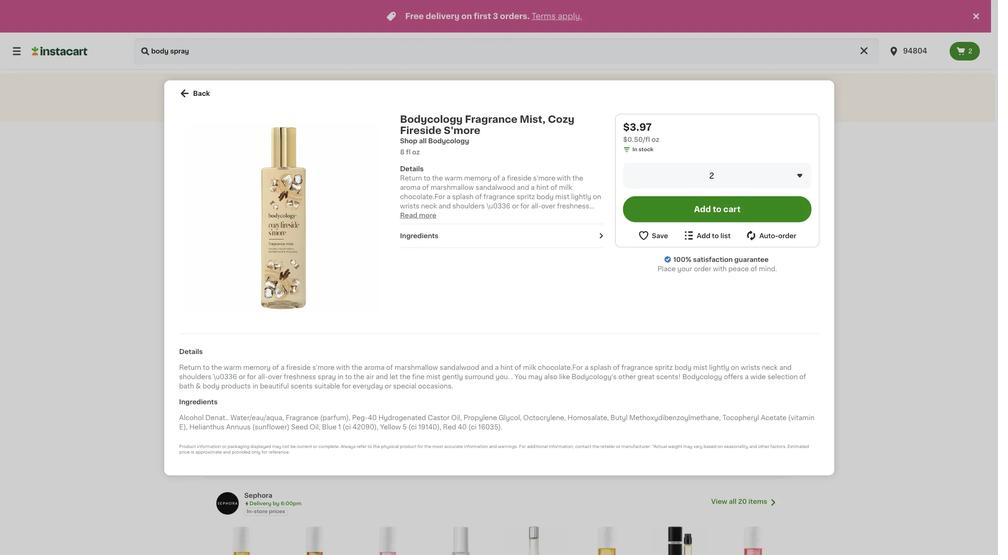 Task type: locate. For each thing, give the bounding box(es) containing it.
great for return to the warm memory of a fireside s'more with the aroma of marshmallow  sandalwood and a hint of milk chocolate.for a splash of fragrance  spritz body mist lightly on wrists  neck and shoulders \u0336 or for all-over freshness spray in to the air and let the fine mist gently surround you. . you may also like bodycology's other great scents! bodycology offers a wide selection of bath & body products in beautiful scents suitable for everyday or special occasions.
[[523, 221, 540, 228]]

milk for return to the warm memory of a fireside s'more with the aroma of marshmallow  sandalwood and a hint of milk chocolate.for a splash of fragrance  spritz body mist lightly on wrists  neck and shoulders \u0336 or for all-over freshness spray in to the air and let the fine mist gently surround you. . you may also like bodycology's other great scents! bodycology offers a wide selection of bath & body products in beautiful scents suitable for everyday or special occasions.
[[559, 184, 572, 190]]

1 vertical spatial fine
[[412, 373, 425, 380]]

strawberry down save
[[651, 262, 679, 267]]

mist, inside bodycology fragrance mist, coconut hibiscus
[[212, 434, 224, 439]]

0 horizontal spatial a
[[290, 262, 293, 267]]

special for return to the warm memory of a fireside s'more with the aroma of marshmallow  sandalwood and a hint of milk chocolate.for a splash of fragrance  spritz body mist lightly on wrists  neck and shoulders \u0336 or for all-over freshness  spray in to the air and let the fine mist gently surround you. . you may also like bodycology's other great scents! bodycology offers a wide selection of bath & body products in beautiful scents suitable for everyday or special occasions.
[[393, 383, 416, 389]]

also down more
[[429, 221, 443, 228]]

scents! for return to the warm memory of a fireside s'more with the aroma of marshmallow  sandalwood and a hint of milk chocolate.for a splash of fragrance  spritz body mist lightly on wrists  neck and shoulders \u0336 or for all-over freshness  spray in to the air and let the fine mist gently surround you. . you may also like bodycology's other great scents! bodycology offers a wide selection of bath & body products in beautiful scents suitable for everyday or special occasions.
[[656, 373, 681, 380]]

spray,
[[766, 434, 783, 439]]

chocolate.for inside return to the warm memory of a fireside s'more with the aroma of marshmallow  sandalwood and a hint of milk chocolate.for a splash of fragrance  spritz body mist lightly on wrists  neck and shoulders \u0336 or for all-over freshness  spray in to the air and let the fine mist gently surround you. . you may also like bodycology's other great scents! bodycology offers a wide selection of bath & body products in beautiful scents suitable for everyday or special occasions.
[[538, 364, 583, 370]]

travel down a thousand wishes travel size fine fragrance mist image
[[368, 269, 383, 275]]

0 vertical spatial scents
[[438, 240, 460, 246]]

0 horizontal spatial warm
[[224, 364, 241, 370]]

mist inside the a thousand wishes travel size fine fragrance mist
[[396, 277, 407, 282]]

1 by from the top
[[273, 173, 280, 178]]

occasions. inside return to the warm memory of a fireside s'more with the aroma of marshmallow  sandalwood and a hint of milk chocolate.for a splash of fragrance  spritz body mist lightly on wrists  neck and shoulders \u0336 or for all-over freshness spray in to the air and let the fine mist gently surround you. . you may also like bodycology's other great scents! bodycology offers a wide selection of bath & body products in beautiful scents suitable for everyday or special occasions.
[[566, 240, 601, 246]]

1 vertical spatial fireside
[[286, 364, 311, 370]]

surround for return to the warm memory of a fireside s'more with the aroma of marshmallow  sandalwood and a hint of milk chocolate.for a splash of fragrance  spritz body mist lightly on wrists  neck and shoulders \u0336 or for all-over freshness spray in to the air and let the fine mist gently surround you. . you may also like bodycology's other great scents! bodycology offers a wide selection of bath & body products in beautiful scents suitable for everyday or special occasions.
[[547, 212, 576, 218]]

warnings.
[[498, 444, 518, 448]]

cozy for bodycology fragrance mist, cozy fireside s'more shop all bodycology 8 fl oz
[[548, 114, 574, 124]]

air up 'peg-'
[[366, 373, 374, 380]]

s'more up bodycology
[[444, 125, 480, 135]]

with inside return to the warm memory of a fireside s'more with the aroma of marshmallow  sandalwood and a hint of milk chocolate.for a splash of fragrance  spritz body mist lightly on wrists  neck and shoulders \u0336 or for all-over freshness  spray in to the air and let the fine mist gently surround you. . you may also like bodycology's other great scents! bodycology offers a wide selection of bath & body products in beautiful scents suitable for everyday or special occasions.
[[336, 364, 350, 370]]

thousand for size
[[368, 262, 393, 267]]

aroma for return to the warm memory of a fireside s'more with the aroma of marshmallow  sandalwood and a hint of milk chocolate.for a splash of fragrance  spritz body mist lightly on wrists  neck and shoulders \u0336 or for all-over freshness spray in to the air and let the fine mist gently surround you. . you may also like bodycology's other great scents! bodycology offers a wide selection of bath & body products in beautiful scents suitable for everyday or special occasions.
[[400, 184, 420, 190]]

by
[[273, 173, 280, 178], [273, 501, 280, 506]]

for down displayed
[[262, 450, 267, 454]]

(ci right 1
[[342, 424, 351, 430]]

in up water/eau/aqua,
[[252, 383, 258, 389]]

a inside a thousand wishes fine fragrance mist
[[290, 262, 293, 267]]

0 vertical spatial you
[[400, 221, 412, 228]]

1 horizontal spatial aroma
[[400, 184, 420, 190]]

fine inside return to the warm memory of a fireside s'more with the aroma of marshmallow  sandalwood and a hint of milk chocolate.for a splash of fragrance  spritz body mist lightly on wrists  neck and shoulders \u0336 or for all-over freshness spray in to the air and let the fine mist gently surround you. . you may also like bodycology's other great scents! bodycology offers a wide selection of bath & body products in beautiful scents suitable for everyday or special occasions.
[[494, 212, 507, 218]]

for left "body
[[262, 131, 282, 145]]

size right guarantee
[[769, 262, 780, 267]]

all- up water/eau/aqua,
[[258, 373, 268, 380]]

$3.97
[[623, 122, 652, 132]]

wishes for mist
[[321, 262, 340, 267]]

aroma for return to the warm memory of a fireside s'more with the aroma of marshmallow  sandalwood and a hint of milk chocolate.for a splash of fragrance  spritz body mist lightly on wrists  neck and shoulders \u0336 or for all-over freshness  spray in to the air and let the fine mist gently surround you. . you may also like bodycology's other great scents! bodycology offers a wide selection of bath & body products in beautiful scents suitable for everyday or special occasions.
[[364, 364, 384, 370]]

spray up the (parfum),
[[318, 373, 336, 380]]

provided
[[232, 450, 250, 454]]

details
[[400, 165, 424, 172], [179, 348, 203, 355]]

0 vertical spatial gently
[[524, 212, 545, 218]]

travel right the luminous
[[753, 262, 768, 267]]

0 horizontal spatial 2
[[709, 172, 714, 179]]

body down fantasies at the bottom right of the page
[[751, 434, 765, 439]]

store down sephora
[[254, 509, 268, 514]]

1 vertical spatial beautiful
[[260, 383, 289, 389]]

shoulders inside return to the warm memory of a fireside s'more with the aroma of marshmallow  sandalwood and a hint of milk chocolate.for a splash of fragrance  spritz body mist lightly on wrists  neck and shoulders \u0336 or for all-over freshness spray in to the air and let the fine mist gently surround you. . you may also like bodycology's other great scents! bodycology offers a wide selection of bath & body products in beautiful scents suitable for everyday or special occasions.
[[452, 203, 485, 209]]

occasions. for return to the warm memory of a fireside s'more with the aroma of marshmallow  sandalwood and a hint of milk chocolate.for a splash of fragrance  spritz body mist lightly on wrists  neck and shoulders \u0336 or for all-over freshness spray in to the air and let the fine mist gently surround you. . you may also like bodycology's other great scents! bodycology offers a wide selection of bath & body products in beautiful scents suitable for everyday or special occasions.
[[566, 240, 601, 246]]

to right refer
[[368, 444, 372, 448]]

1 horizontal spatial great
[[638, 373, 655, 380]]

neck inside return to the warm memory of a fireside s'more with the aroma of marshmallow  sandalwood and a hint of milk chocolate.for a splash of fragrance  spritz body mist lightly on wrists  neck and shoulders \u0336 or for all-over freshness  spray in to the air and let the fine mist gently surround you. . you may also like bodycology's other great scents! bodycology offers a wide selection of bath & body products in beautiful scents suitable for everyday or special occasions.
[[762, 364, 778, 370]]

seller
[[299, 248, 311, 253]]

items
[[749, 170, 768, 177], [749, 334, 768, 341], [749, 499, 768, 505]]

0 vertical spatial view all 20 items
[[712, 170, 768, 177]]

in
[[420, 212, 426, 218], [400, 240, 406, 246], [338, 373, 343, 380], [252, 383, 258, 389]]

2 store from the top
[[254, 509, 268, 514]]

splash
[[452, 193, 473, 200], [590, 364, 611, 370]]

wishes down a thousand wishes fine fragrance mist image at the left top of page
[[321, 262, 340, 267]]

air right more
[[448, 212, 456, 218]]

body
[[269, 164, 286, 170], [473, 426, 487, 431], [734, 426, 747, 431], [751, 434, 765, 439]]

products inside return to the warm memory of a fireside s'more with the aroma of marshmallow  sandalwood and a hint of milk chocolate.for a splash of fragrance  spritz body mist lightly on wrists  neck and shoulders \u0336 or for all-over freshness  spray in to the air and let the fine mist gently surround you. . you may also like bodycology's other great scents! bodycology offers a wide selection of bath & body products in beautiful scents suitable for everyday or special occasions.
[[221, 383, 251, 389]]

(ci up like
[[468, 424, 477, 430]]

1 horizontal spatial \u0336
[[486, 203, 510, 209]]

store inside bath & body works delivery by 5:50pm in-store prices
[[254, 181, 268, 186]]

0 horizontal spatial you.
[[495, 373, 510, 380]]

fireside up shop
[[400, 125, 441, 135]]

2 field
[[623, 163, 812, 189]]

view for sephora
[[712, 499, 728, 505]]

offers inside return to the warm memory of a fireside s'more with the aroma of marshmallow  sandalwood and a hint of milk chocolate.for a splash of fragrance  spritz body mist lightly on wrists  neck and shoulders \u0336 or for all-over freshness spray in to the air and let the fine mist gently surround you. . you may also like bodycology's other great scents! bodycology offers a wide selection of bath & body products in beautiful scents suitable for everyday or special occasions.
[[441, 231, 461, 237]]

prices down 5:50pm
[[269, 181, 285, 186]]

0 horizontal spatial s'more
[[312, 364, 334, 370]]

mist
[[329, 269, 340, 275], [694, 269, 706, 275], [767, 269, 779, 275], [250, 277, 261, 282], [396, 277, 407, 282]]

also inside return to the warm memory of a fireside s'more with the aroma of marshmallow  sandalwood and a hint of milk chocolate.for a splash of fragrance  spritz body mist lightly on wrists  neck and shoulders \u0336 or for all-over freshness spray in to the air and let the fine mist gently surround you. . you may also like bodycology's other great scents! bodycology offers a wide selection of bath & body products in beautiful scents suitable for everyday or special occasions.
[[429, 221, 443, 228]]

memory inside return to the warm memory of a fireside s'more with the aroma of marshmallow  sandalwood and a hint of milk chocolate.for a splash of fragrance  spritz body mist lightly on wrists  neck and shoulders \u0336 or for all-over freshness  spray in to the air and let the fine mist gently surround you. . you may also like bodycology's other great scents! bodycology offers a wide selection of bath & body products in beautiful scents suitable for everyday or special occasions.
[[243, 364, 270, 370]]

delivery by 6:00pm
[[250, 501, 302, 506]]

2 delivery from the top
[[250, 501, 271, 506]]

strawberry down strawberry snowflakes travel size fine fragrance mist image
[[212, 262, 241, 267]]

size down a thousand wishes travel size fine fragrance mist image
[[385, 269, 395, 275]]

memory for return to the warm memory of a fireside s'more with the aroma of marshmallow  sandalwood and a hint of milk chocolate.for a splash of fragrance  spritz body mist lightly on wrists  neck and shoulders \u0336 or for all-over freshness spray in to the air and let the fine mist gently surround you. . you may also like bodycology's other great scents! bodycology offers a wide selection of bath & body products in beautiful scents suitable for everyday or special occasions.
[[464, 175, 491, 181]]

1 thousand from the left
[[295, 262, 320, 267]]

selection inside return to the warm memory of a fireside s'more with the aroma of marshmallow  sandalwood and a hint of milk chocolate.for a splash of fragrance  spritz body mist lightly on wrists  neck and shoulders \u0336 or for all-over freshness  spray in to the air and let the fine mist gently surround you. . you may also like bodycology's other great scents! bodycology offers a wide selection of bath & body products in beautiful scents suitable for everyday or special occasions.
[[768, 373, 798, 380]]

s'more for bodycology fragrance mist, cozy fireside s'more
[[379, 441, 397, 446]]

1 vertical spatial suitable
[[314, 383, 340, 389]]

aroma
[[400, 184, 420, 190], [364, 364, 384, 370]]

oil, up red
[[451, 414, 462, 421]]

5:50pm
[[281, 173, 301, 178]]

0 horizontal spatial information
[[197, 444, 221, 448]]

hint down walmart show all 20 items element
[[500, 364, 513, 370]]

0 vertical spatial wide
[[468, 231, 483, 237]]

body fantasies fragrance body spray, vanilla button
[[721, 361, 786, 453]]

item carousel region containing strawberry snowflakes travel size fine fragrance mist
[[209, 193, 799, 317]]

0 vertical spatial &
[[262, 164, 267, 170]]

1 vertical spatial products
[[221, 383, 251, 389]]

5
[[402, 424, 407, 430]]

0 vertical spatial chocolate.for
[[400, 193, 445, 200]]

1 vertical spatial you
[[515, 373, 527, 380]]

0 horizontal spatial also
[[429, 221, 443, 228]]

1 horizontal spatial wrists
[[741, 364, 760, 370]]

cozy inside bodycology fragrance mist, cozy fireside s'more
[[377, 434, 391, 439]]

0 horizontal spatial fireside
[[286, 364, 311, 370]]

gently up castor
[[442, 373, 463, 380]]

helianthus
[[189, 424, 224, 430]]

you for return to the warm memory of a fireside s'more with the aroma of marshmallow  sandalwood and a hint of milk chocolate.for a splash of fragrance  spritz body mist lightly on wrists  neck and shoulders \u0336 or for all-over freshness  spray in to the air and let the fine mist gently surround you. . you may also like bodycology's other great scents! bodycology offers a wide selection of bath & body products in beautiful scents suitable for everyday or special occasions.
[[515, 373, 527, 380]]

2 inside "button"
[[969, 48, 973, 54]]

information down candy
[[464, 444, 488, 448]]

offers for return to the warm memory of a fireside s'more with the aroma of marshmallow  sandalwood and a hint of milk chocolate.for a splash of fragrance  spritz body mist lightly on wrists  neck and shoulders \u0336 or for all-over freshness  spray in to the air and let the fine mist gently surround you. . you may also like bodycology's other great scents! bodycology offers a wide selection of bath & body products in beautiful scents suitable for everyday or special occasions.
[[724, 373, 743, 380]]

of
[[493, 175, 500, 181], [422, 184, 429, 190], [551, 184, 557, 190], [475, 193, 482, 200], [517, 231, 524, 237], [751, 265, 757, 272], [272, 364, 279, 370], [386, 364, 393, 370], [515, 364, 521, 370], [613, 364, 620, 370], [799, 373, 806, 380]]

return for return to the warm memory of a fireside s'more with the aroma of marshmallow  sandalwood and a hint of milk chocolate.for a splash of fragrance  spritz body mist lightly on wrists  neck and shoulders \u0336 or for all-over freshness spray in to the air and let the fine mist gently surround you. . you may also like bodycology's other great scents! bodycology offers a wide selection of bath & body products in beautiful scents suitable for everyday or special occasions.
[[400, 175, 422, 181]]

0 vertical spatial other
[[504, 221, 521, 228]]

may down 'read more' button
[[414, 221, 428, 228]]

for up water/eau/aqua,
[[247, 373, 256, 380]]

over
[[541, 203, 555, 209], [268, 373, 282, 380]]

warm for return to the warm memory of a fireside s'more with the aroma of marshmallow  sandalwood and a hint of milk chocolate.for a splash of fragrance  spritz body mist lightly on wrists  neck and shoulders \u0336 or for all-over freshness  spray in to the air and let the fine mist gently surround you. . you may also like bodycology's other great scents! bodycology offers a wide selection of bath & body products in beautiful scents suitable for everyday or special occasions.
[[224, 364, 241, 370]]

memory down walmart
[[243, 364, 270, 370]]

wrists for return to the warm memory of a fireside s'more with the aroma of marshmallow  sandalwood and a hint of milk chocolate.for a splash of fragrance  spritz body mist lightly on wrists  neck and shoulders \u0336 or for all-over freshness spray in to the air and let the fine mist gently surround you. . you may also like bodycology's other great scents! bodycology offers a wide selection of bath & body products in beautiful scents suitable for everyday or special occasions.
[[400, 203, 419, 209]]

1 snowflakes from the left
[[242, 262, 271, 267]]

beautiful for return to the warm memory of a fireside s'more with the aroma of marshmallow  sandalwood and a hint of milk chocolate.for a splash of fragrance  spritz body mist lightly on wrists  neck and shoulders \u0336 or for all-over freshness spray in to the air and let the fine mist gently surround you. . you may also like bodycology's other great scents! bodycology offers a wide selection of bath & body products in beautiful scents suitable for everyday or special occasions.
[[407, 240, 436, 246]]

bath inside return to the warm memory of a fireside s'more with the aroma of marshmallow  sandalwood and a hint of milk chocolate.for a splash of fragrance  spritz body mist lightly on wrists  neck and shoulders \u0336 or for all-over freshness  spray in to the air and let the fine mist gently surround you. . you may also like bodycology's other great scents! bodycology offers a wide selection of bath & body products in beautiful scents suitable for everyday or special occasions.
[[179, 383, 194, 389]]

save button
[[638, 230, 668, 241]]

always
[[341, 444, 356, 448]]

bodycology for bodycology fragrance mist, cozy fireside s'more shop all bodycology 8 fl oz
[[400, 114, 463, 124]]

thousand down a thousand wishes travel size fine fragrance mist image
[[368, 262, 393, 267]]

fragrance
[[465, 114, 517, 124], [302, 269, 328, 275], [667, 269, 693, 275], [740, 269, 766, 275], [223, 277, 248, 282], [369, 277, 395, 282], [286, 414, 318, 421], [245, 426, 271, 431], [318, 426, 344, 431], [391, 426, 417, 431], [724, 434, 750, 439]]

a down best
[[290, 262, 293, 267]]

other for return to the warm memory of a fireside s'more with the aroma of marshmallow  sandalwood and a hint of milk chocolate.for a splash of fragrance  spritz body mist lightly on wrists  neck and shoulders \u0336 or for all-over freshness spray in to the air and let the fine mist gently surround you. . you may also like bodycology's other great scents! bodycology offers a wide selection of bath & body products in beautiful scents suitable for everyday or special occasions.
[[504, 221, 521, 228]]

in- inside bath & body works delivery by 5:50pm in-store prices
[[247, 181, 254, 186]]

to right the read
[[427, 212, 434, 218]]

travel inside luminous travel size fine fragrance mist
[[753, 262, 768, 267]]

1 horizontal spatial information
[[464, 444, 488, 448]]

great for return to the warm memory of a fireside s'more with the aroma of marshmallow  sandalwood and a hint of milk chocolate.for a splash of fragrance  spritz body mist lightly on wrists  neck and shoulders \u0336 or for all-over freshness  spray in to the air and let the fine mist gently surround you. . you may also like bodycology's other great scents! bodycology offers a wide selection of bath & body products in beautiful scents suitable for everyday or special occasions.
[[638, 373, 655, 380]]

wide for return to the warm memory of a fireside s'more with the aroma of marshmallow  sandalwood and a hint of milk chocolate.for a splash of fragrance  spritz body mist lightly on wrists  neck and shoulders \u0336 or for all-over freshness spray in to the air and let the fine mist gently surround you. . you may also like bodycology's other great scents! bodycology offers a wide selection of bath & body products in beautiful scents suitable for everyday or special occasions.
[[468, 231, 483, 237]]

on inside product information or packaging displayed may not be current or complete. always refer to the physical product for the most accurate information and warnings. for additional information, contact the retailer or manufacturer. *actual weight may vary based on seasonality and other factors. estimated price is approximate and provided only for reference.
[[718, 444, 723, 448]]

1 vertical spatial wrists
[[741, 364, 760, 370]]

1 vertical spatial return
[[179, 364, 201, 370]]

1 strawberry from the left
[[212, 262, 241, 267]]

2 strawberry from the left
[[651, 262, 679, 267]]

2 by from the top
[[273, 501, 280, 506]]

shoulders for return to the warm memory of a fireside s'more with the aroma of marshmallow  sandalwood and a hint of milk chocolate.for a splash of fragrance  spritz body mist lightly on wrists  neck and shoulders \u0336 or for all-over freshness  spray in to the air and let the fine mist gently surround you. . you may also like bodycology's other great scents! bodycology offers a wide selection of bath & body products in beautiful scents suitable for everyday or special occasions.
[[179, 373, 211, 380]]

1 vertical spatial 20
[[738, 334, 747, 341]]

1 horizontal spatial s'more
[[533, 175, 555, 181]]

wide inside return to the warm memory of a fireside s'more with the aroma of marshmallow  sandalwood and a hint of milk chocolate.for a splash of fragrance  spritz body mist lightly on wrists  neck and shoulders \u0336 or for all-over freshness spray in to the air and let the fine mist gently surround you. . you may also like bodycology's other great scents! bodycology offers a wide selection of bath & body products in beautiful scents suitable for everyday or special occasions.
[[468, 231, 483, 237]]

hint
[[536, 184, 549, 190], [500, 364, 513, 370]]

\u0336 up ingredients button
[[486, 203, 510, 209]]

item carousel region for view all 20 items
[[209, 193, 799, 317]]

3 items from the top
[[749, 499, 768, 505]]

may up reference.
[[272, 444, 281, 448]]

glycol,
[[499, 414, 522, 421]]

1 horizontal spatial milk
[[559, 184, 572, 190]]

2 20 from the top
[[738, 334, 747, 341]]

fine up ingredients button
[[494, 212, 507, 218]]

propylene
[[464, 414, 497, 421]]

& inside return to the warm memory of a fireside s'more with the aroma of marshmallow  sandalwood and a hint of milk chocolate.for a splash of fragrance  spritz body mist lightly on wrists  neck and shoulders \u0336 or for all-over freshness  spray in to the air and let the fine mist gently surround you. . you may also like bodycology's other great scents! bodycology offers a wide selection of bath & body products in beautiful scents suitable for everyday or special occasions.
[[196, 383, 201, 389]]

products for return to the warm memory of a fireside s'more with the aroma of marshmallow  sandalwood and a hint of milk chocolate.for a splash of fragrance  spritz body mist lightly on wrists  neck and shoulders \u0336 or for all-over freshness spray in to the air and let the fine mist gently surround you. . you may also like bodycology's other great scents! bodycology offers a wide selection of bath & body products in beautiful scents suitable for everyday or special occasions.
[[568, 231, 597, 237]]

you. for return to the warm memory of a fireside s'more with the aroma of marshmallow  sandalwood and a hint of milk chocolate.for a splash of fragrance  spritz body mist lightly on wrists  neck and shoulders \u0336 or for all-over freshness  spray in to the air and let the fine mist gently surround you. . you may also like bodycology's other great scents! bodycology offers a wide selection of bath & body products in beautiful scents suitable for everyday or special occasions.
[[495, 373, 510, 380]]

2 item carousel region from the top
[[209, 357, 799, 481]]

0 horizontal spatial bodycology's
[[457, 221, 502, 228]]

a down a thousand wishes travel size fine fragrance mist image
[[363, 262, 366, 267]]

neck inside return to the warm memory of a fireside s'more with the aroma of marshmallow  sandalwood and a hint of milk chocolate.for a splash of fragrance  spritz body mist lightly on wrists  neck and shoulders \u0336 or for all-over freshness spray in to the air and let the fine mist gently surround you. . you may also like bodycology's other great scents! bodycology offers a wide selection of bath & body products in beautiful scents suitable for everyday or special occasions.
[[421, 203, 437, 209]]

(ci right the 5
[[408, 424, 417, 430]]

bodycology fragrance mist, cozy fireside s'more image
[[186, 121, 380, 315], [358, 362, 418, 422]]

sandalwood
[[476, 184, 515, 190], [440, 364, 479, 370]]

1 store from the top
[[254, 181, 268, 186]]

1 vertical spatial other
[[618, 373, 636, 380]]

oil, up cherry
[[310, 424, 320, 430]]

3 (ci from the left
[[468, 424, 477, 430]]

with inside return to the warm memory of a fireside s'more with the aroma of marshmallow  sandalwood and a hint of milk chocolate.for a splash of fragrance  spritz body mist lightly on wrists  neck and shoulders \u0336 or for all-over freshness spray in to the air and let the fine mist gently surround you. . you may also like bodycology's other great scents! bodycology offers a wide selection of bath & body products in beautiful scents suitable for everyday or special occasions.
[[557, 175, 571, 181]]

aroma inside return to the warm memory of a fireside s'more with the aroma of marshmallow  sandalwood and a hint of milk chocolate.for a splash of fragrance  spritz body mist lightly on wrists  neck and shoulders \u0336 or for all-over freshness  spray in to the air and let the fine mist gently surround you. . you may also like bodycology's other great scents! bodycology offers a wide selection of bath & body products in beautiful scents suitable for everyday or special occasions.
[[364, 364, 384, 370]]

suitable inside return to the warm memory of a fireside s'more with the aroma of marshmallow  sandalwood and a hint of milk chocolate.for a splash of fragrance  spritz body mist lightly on wrists  neck and shoulders \u0336 or for all-over freshness spray in to the air and let the fine mist gently surround you. . you may also like bodycology's other great scents! bodycology offers a wide selection of bath & body products in beautiful scents suitable for everyday or special occasions.
[[462, 240, 488, 246]]

wishes down a thousand wishes travel size fine fragrance mist image
[[394, 262, 413, 267]]

0 vertical spatial spritz
[[517, 193, 535, 200]]

products
[[568, 231, 597, 237], [221, 383, 251, 389]]

& inside return to the warm memory of a fireside s'more with the aroma of marshmallow  sandalwood and a hint of milk chocolate.for a splash of fragrance  spritz body mist lightly on wrists  neck and shoulders \u0336 or for all-over freshness spray in to the air and let the fine mist gently surround you. . you may also like bodycology's other great scents! bodycology offers a wide selection of bath & body products in beautiful scents suitable for everyday or special occasions.
[[542, 231, 547, 237]]

details inside button
[[400, 165, 424, 172]]

& inside bath & body works delivery by 5:50pm in-store prices
[[262, 164, 267, 170]]

thousand down seller
[[295, 262, 320, 267]]

strawberry snowflakes fine fragrance mist button
[[647, 197, 713, 282]]

1 horizontal spatial everyday
[[500, 240, 531, 246]]

walmart show all 20 items element
[[244, 327, 712, 336]]

1 vertical spatial special
[[393, 383, 416, 389]]

a for a thousand wishes travel size fine fragrance mist
[[363, 262, 366, 267]]

bodycology fragrance mist, coconut hibiscus button
[[209, 361, 275, 446]]

spray inside return to the warm memory of a fireside s'more with the aroma of marshmallow  sandalwood and a hint of milk chocolate.for a splash of fragrance  spritz body mist lightly on wrists  neck and shoulders \u0336 or for all-over freshness  spray in to the air and let the fine mist gently surround you. . you may also like bodycology's other great scents! bodycology offers a wide selection of bath & body products in beautiful scents suitable for everyday or special occasions.
[[318, 373, 336, 380]]

0 vertical spatial beautiful
[[407, 240, 436, 246]]

0 horizontal spatial products
[[221, 383, 251, 389]]

1 horizontal spatial travel
[[368, 269, 383, 275]]

fine for return to the warm memory of a fireside s'more with the aroma of marshmallow  sandalwood and a hint of milk chocolate.for a splash of fragrance  spritz body mist lightly on wrists  neck and shoulders \u0336 or for all-over freshness  spray in to the air and let the fine mist gently surround you. . you may also like bodycology's other great scents! bodycology offers a wide selection of bath & body products in beautiful scents suitable for everyday or special occasions.
[[412, 373, 425, 380]]

on inside "limited time offer" region
[[462, 13, 472, 20]]

everyday for return to the warm memory of a fireside s'more with the aroma of marshmallow  sandalwood and a hint of milk chocolate.for a splash of fragrance  spritz body mist lightly on wrists  neck and shoulders \u0336 or for all-over freshness  spray in to the air and let the fine mist gently surround you. . you may also like bodycology's other great scents! bodycology offers a wide selection of bath & body products in beautiful scents suitable for everyday or special occasions.
[[352, 383, 383, 389]]

thousand inside a thousand wishes fine fragrance mist
[[295, 262, 320, 267]]

great
[[523, 221, 540, 228], [638, 373, 655, 380]]

40 up 42090),
[[368, 414, 377, 421]]

wide inside return to the warm memory of a fireside s'more with the aroma of marshmallow  sandalwood and a hint of milk chocolate.for a splash of fragrance  spritz body mist lightly on wrists  neck and shoulders \u0336 or for all-over freshness  spray in to the air and let the fine mist gently surround you. . you may also like bodycology's other great scents! bodycology offers a wide selection of bath & body products in beautiful scents suitable for everyday or special occasions.
[[750, 373, 766, 380]]

fireside down the 5
[[392, 434, 412, 439]]

milk inside return to the warm memory of a fireside s'more with the aroma of marshmallow  sandalwood and a hint of milk chocolate.for a splash of fragrance  spritz body mist lightly on wrists  neck and shoulders \u0336 or for all-over freshness  spray in to the air and let the fine mist gently surround you. . you may also like bodycology's other great scents! bodycology offers a wide selection of bath & body products in beautiful scents suitable for everyday or special occasions.
[[523, 364, 536, 370]]

delivery inside bath & body works delivery by 5:50pm in-store prices
[[250, 173, 271, 178]]

fine inside luminous travel size fine fragrance mist
[[728, 269, 739, 275]]

1 horizontal spatial fireside
[[507, 175, 531, 181]]

free delivery on first 3 orders. terms apply.
[[405, 13, 582, 20]]

other up the butyl
[[618, 373, 636, 380]]

1 vertical spatial you.
[[495, 373, 510, 380]]

items for sephora
[[749, 499, 768, 505]]

sandalwood down walmart show all 20 items element
[[440, 364, 479, 370]]

. for return to the warm memory of a fireside s'more with the aroma of marshmallow  sandalwood and a hint of milk chocolate.for a splash of fragrance  spritz body mist lightly on wrists  neck and shoulders \u0336 or for all-over freshness spray in to the air and let the fine mist gently surround you. . you may also like bodycology's other great scents! bodycology offers a wide selection of bath & body products in beautiful scents suitable for everyday or special occasions.
[[594, 212, 595, 218]]

2 inside field
[[709, 172, 714, 179]]

add to list
[[697, 232, 731, 239]]

by left 5:50pm
[[273, 173, 280, 178]]

1 horizontal spatial (ci
[[408, 424, 417, 430]]

order
[[778, 232, 796, 239], [694, 265, 711, 272]]

memory down bath & body works show all 20 items element
[[464, 175, 491, 181]]

spritz inside return to the warm memory of a fireside s'more with the aroma of marshmallow  sandalwood and a hint of milk chocolate.for a splash of fragrance  spritz body mist lightly on wrists  neck and shoulders \u0336 or for all-over freshness spray in to the air and let the fine mist gently surround you. . you may also like bodycology's other great scents! bodycology offers a wide selection of bath & body products in beautiful scents suitable for everyday or special occasions.
[[517, 193, 535, 200]]

&
[[262, 164, 267, 170], [542, 231, 547, 237], [196, 383, 201, 389]]

most
[[432, 444, 443, 448]]

to left "list"
[[712, 232, 719, 239]]

0 horizontal spatial size
[[239, 269, 249, 275]]

\u0336 for return to the warm memory of a fireside s'more with the aroma of marshmallow  sandalwood and a hint of milk chocolate.for a splash of fragrance  spritz body mist lightly on wrists  neck and shoulders \u0336 or for all-over freshness spray in to the air and let the fine mist gently surround you. . you may also like bodycology's other great scents! bodycology offers a wide selection of bath & body products in beautiful scents suitable for everyday or special occasions.
[[486, 203, 510, 209]]

1 horizontal spatial offers
[[724, 373, 743, 380]]

1 vertical spatial items
[[749, 334, 768, 341]]

bodycology's up ingredients button
[[457, 221, 502, 228]]

travel down strawberry snowflakes travel size fine fragrance mist image
[[222, 269, 237, 275]]

1 horizontal spatial let
[[472, 212, 480, 218]]

water/eau/aqua,
[[230, 414, 284, 421]]

add inside button
[[697, 232, 710, 239]]

wrists inside return to the warm memory of a fireside s'more with the aroma of marshmallow  sandalwood and a hint of milk chocolate.for a splash of fragrance  spritz body mist lightly on wrists  neck and shoulders \u0336 or for all-over freshness spray in to the air and let the fine mist gently surround you. . you may also like bodycology's other great scents! bodycology offers a wide selection of bath & body products in beautiful scents suitable for everyday or special occasions.
[[400, 203, 419, 209]]

you. for return to the warm memory of a fireside s'more with the aroma of marshmallow  sandalwood and a hint of milk chocolate.for a splash of fragrance  spritz body mist lightly on wrists  neck and shoulders \u0336 or for all-over freshness spray in to the air and let the fine mist gently surround you. . you may also like bodycology's other great scents! bodycology offers a wide selection of bath & body products in beautiful scents suitable for everyday or special occasions.
[[578, 212, 592, 218]]

1 in- from the top
[[247, 181, 254, 186]]

lightly for return to the warm memory of a fireside s'more with the aroma of marshmallow  sandalwood and a hint of milk chocolate.for a splash of fragrance  spritz body mist lightly on wrists  neck and shoulders \u0336 or for all-over freshness spray in to the air and let the fine mist gently surround you. . you may also like bodycology's other great scents! bodycology offers a wide selection of bath & body products in beautiful scents suitable for everyday or special occasions.
[[571, 193, 591, 200]]

gently inside return to the warm memory of a fireside s'more with the aroma of marshmallow  sandalwood and a hint of milk chocolate.for a splash of fragrance  spritz body mist lightly on wrists  neck and shoulders \u0336 or for all-over freshness spray in to the air and let the fine mist gently surround you. . you may also like bodycology's other great scents! bodycology offers a wide selection of bath & body products in beautiful scents suitable for everyday or special occasions.
[[524, 212, 545, 218]]

you down the read
[[400, 221, 412, 228]]

2 fine from the left
[[290, 269, 301, 275]]

products for return to the warm memory of a fireside s'more with the aroma of marshmallow  sandalwood and a hint of milk chocolate.for a splash of fragrance  spritz body mist lightly on wrists  neck and shoulders \u0336 or for all-over freshness  spray in to the air and let the fine mist gently surround you. . you may also like bodycology's other great scents! bodycology offers a wide selection of bath & body products in beautiful scents suitable for everyday or special occasions.
[[221, 383, 251, 389]]

40 up like
[[458, 424, 467, 430]]

chocolate.for for return to the warm memory of a fireside s'more with the aroma of marshmallow  sandalwood and a hint of milk chocolate.for a splash of fragrance  spritz body mist lightly on wrists  neck and shoulders \u0336 or for all-over freshness  spray in to the air and let the fine mist gently surround you. . you may also like bodycology's other great scents! bodycology offers a wide selection of bath & body products in beautiful scents suitable for everyday or special occasions.
[[538, 364, 583, 370]]

1 vertical spatial view all 20 items
[[712, 334, 768, 341]]

s'more inside bodycology fragrance mist, cozy fireside s'more
[[379, 441, 397, 446]]

1 vertical spatial s'more
[[379, 441, 397, 446]]

a thousand wishes fine fragrance mist image
[[285, 197, 345, 257]]

$0.50/fl
[[623, 136, 650, 143]]

ariana grande body mist, sweet like candy image
[[431, 362, 491, 422]]

2 snowflakes from the left
[[680, 262, 710, 267]]

scents for return to the warm memory of a fireside s'more with the aroma of marshmallow  sandalwood and a hint of milk chocolate.for a splash of fragrance  spritz body mist lightly on wrists  neck and shoulders \u0336 or for all-over freshness spray in to the air and let the fine mist gently surround you. . you may also like bodycology's other great scents! bodycology offers a wide selection of bath & body products in beautiful scents suitable for everyday or special occasions.
[[438, 240, 460, 246]]

limited time offer region
[[0, 0, 971, 33]]

body down tocopheryl
[[734, 426, 747, 431]]

to left cart
[[713, 205, 722, 213]]

bodycology fragrance mist, coconut hibiscus
[[212, 426, 272, 439]]

shoulders up alcohol
[[179, 373, 211, 380]]

0 horizontal spatial let
[[390, 373, 398, 380]]

beautiful inside return to the warm memory of a fireside s'more with the aroma of marshmallow  sandalwood and a hint of milk chocolate.for a splash of fragrance  spritz body mist lightly on wrists  neck and shoulders \u0336 or for all-over freshness  spray in to the air and let the fine mist gently surround you. . you may also like bodycology's other great scents! bodycology offers a wide selection of bath & body products in beautiful scents suitable for everyday or special occasions.
[[260, 383, 289, 389]]

fragrance inside alcohol denat.. water/eau/aqua, fragrance (parfum), peg-40 hydrogenated castor oil, propylene glycol, octocrylene, homosalate, butyl methoxydibenzoylmethane, tocopheryl acetate (vitamin e), helianthus annuus (sunflower) seed oil, blue 1 (ci 42090), yellow 5 (ci 19140), red 40 (ci 16035).
[[286, 414, 318, 421]]

0 vertical spatial order
[[778, 232, 796, 239]]

body up 5:50pm
[[269, 164, 286, 170]]

fireside for return to the warm memory of a fireside s'more with the aroma of marshmallow  sandalwood and a hint of milk chocolate.for a splash of fragrance  spritz body mist lightly on wrists  neck and shoulders \u0336 or for all-over freshness  spray in to the air and let the fine mist gently surround you. . you may also like bodycology's other great scents! bodycology offers a wide selection of bath & body products in beautiful scents suitable for everyday or special occasions.
[[286, 364, 311, 370]]

shoulders inside return to the warm memory of a fireside s'more with the aroma of marshmallow  sandalwood and a hint of milk chocolate.for a splash of fragrance  spritz body mist lightly on wrists  neck and shoulders \u0336 or for all-over freshness  spray in to the air and let the fine mist gently surround you. . you may also like bodycology's other great scents! bodycology offers a wide selection of bath & body products in beautiful scents suitable for everyday or special occasions.
[[179, 373, 211, 380]]

2 view all 20 items from the top
[[712, 334, 768, 341]]

oil,
[[451, 414, 462, 421], [310, 424, 320, 430]]

wide
[[468, 231, 483, 237], [750, 373, 766, 380]]

warm
[[445, 175, 462, 181], [224, 364, 241, 370]]

0 vertical spatial marshmallow
[[431, 184, 474, 190]]

2 wishes from the left
[[394, 262, 413, 267]]

all- up ingredients button
[[531, 203, 541, 209]]

1 horizontal spatial oil,
[[451, 414, 462, 421]]

information up approximate
[[197, 444, 221, 448]]

read
[[400, 212, 417, 218]]

2 in- from the top
[[247, 509, 254, 514]]

cozy for bodycology fragrance mist, cozy fireside s'more
[[377, 434, 391, 439]]

everyday inside return to the warm memory of a fireside s'more with the aroma of marshmallow  sandalwood and a hint of milk chocolate.for a splash of fragrance  spritz body mist lightly on wrists  neck and shoulders \u0336 or for all-over freshness spray in to the air and let the fine mist gently surround you. . you may also like bodycology's other great scents! bodycology offers a wide selection of bath & body products in beautiful scents suitable for everyday or special occasions.
[[500, 240, 531, 246]]

strawberry snowflakes travel size fine fragrance mist button
[[209, 197, 275, 289]]

0 horizontal spatial lightly
[[571, 193, 591, 200]]

1 vertical spatial sandalwood
[[440, 364, 479, 370]]

1 a from the left
[[290, 262, 293, 267]]

fragrance
[[484, 193, 515, 200], [622, 364, 653, 370]]

1 horizontal spatial thousand
[[368, 262, 393, 267]]

1 item carousel region from the top
[[209, 193, 799, 317]]

3 view from the top
[[712, 499, 728, 505]]

wrists inside return to the warm memory of a fireside s'more with the aroma of marshmallow  sandalwood and a hint of milk chocolate.for a splash of fragrance  spritz body mist lightly on wrists  neck and shoulders \u0336 or for all-over freshness  spray in to the air and let the fine mist gently surround you. . you may also like bodycology's other great scents! bodycology offers a wide selection of bath & body products in beautiful scents suitable for everyday or special occasions.
[[741, 364, 760, 370]]

1 horizontal spatial splash
[[590, 364, 611, 370]]

stock
[[639, 147, 653, 152]]

scents inside return to the warm memory of a fireside s'more with the aroma of marshmallow  sandalwood and a hint of milk chocolate.for a splash of fragrance  spritz body mist lightly on wrists  neck and shoulders \u0336 or for all-over freshness spray in to the air and let the fine mist gently surround you. . you may also like bodycology's other great scents! bodycology offers a wide selection of bath & body products in beautiful scents suitable for everyday or special occasions.
[[438, 240, 460, 246]]

2 vertical spatial items
[[749, 499, 768, 505]]

s'more for return to the warm memory of a fireside s'more with the aroma of marshmallow  sandalwood and a hint of milk chocolate.for a splash of fragrance  spritz body mist lightly on wrists  neck and shoulders \u0336 or for all-over freshness  spray in to the air and let the fine mist gently surround you. . you may also like bodycology's other great scents! bodycology offers a wide selection of bath & body products in beautiful scents suitable for everyday or special occasions.
[[312, 364, 334, 370]]

0 vertical spatial \u0336
[[486, 203, 510, 209]]

milk inside return to the warm memory of a fireside s'more with the aroma of marshmallow  sandalwood and a hint of milk chocolate.for a splash of fragrance  spritz body mist lightly on wrists  neck and shoulders \u0336 or for all-over freshness spray in to the air and let the fine mist gently surround you. . you may also like bodycology's other great scents! bodycology offers a wide selection of bath & body products in beautiful scents suitable for everyday or special occasions.
[[559, 184, 572, 190]]

body inside bath & body works delivery by 5:50pm in-store prices
[[269, 164, 286, 170]]

shoulders for return to the warm memory of a fireside s'more with the aroma of marshmallow  sandalwood and a hint of milk chocolate.for a splash of fragrance  spritz body mist lightly on wrists  neck and shoulders \u0336 or for all-over freshness spray in to the air and let the fine mist gently surround you. . you may also like bodycology's other great scents! bodycology offers a wide selection of bath & body products in beautiful scents suitable for everyday or special occasions.
[[452, 203, 485, 209]]

fine inside return to the warm memory of a fireside s'more with the aroma of marshmallow  sandalwood and a hint of milk chocolate.for a splash of fragrance  spritz body mist lightly on wrists  neck and shoulders \u0336 or for all-over freshness  spray in to the air and let the fine mist gently surround you. . you may also like bodycology's other great scents! bodycology offers a wide selection of bath & body products in beautiful scents suitable for everyday or special occasions.
[[412, 373, 425, 380]]

fine up "hydrogenated"
[[412, 373, 425, 380]]

scents! inside return to the warm memory of a fireside s'more with the aroma of marshmallow  sandalwood and a hint of milk chocolate.for a splash of fragrance  spritz body mist lightly on wrists  neck and shoulders \u0336 or for all-over freshness  spray in to the air and let the fine mist gently surround you. . you may also like bodycology's other great scents! bodycology offers a wide selection of bath & body products in beautiful scents suitable for everyday or special occasions.
[[656, 373, 681, 380]]

also up octocrylene,
[[544, 373, 557, 380]]

1 horizontal spatial other
[[618, 373, 636, 380]]

spray left more
[[400, 212, 418, 218]]

the
[[432, 175, 443, 181], [572, 175, 583, 181], [436, 212, 447, 218], [482, 212, 493, 218], [211, 364, 222, 370], [351, 364, 362, 370], [353, 373, 364, 380], [400, 373, 410, 380], [373, 444, 380, 448], [424, 444, 431, 448], [592, 444, 599, 448]]

other up ingredients button
[[504, 221, 521, 228]]

you.
[[578, 212, 592, 218], [495, 373, 510, 380]]

0 horizontal spatial with
[[336, 364, 350, 370]]

1 horizontal spatial freshness
[[557, 203, 589, 209]]

add left "list"
[[697, 232, 710, 239]]

let up "hydrogenated"
[[390, 373, 398, 380]]

all inside bodycology fragrance mist, cozy fireside s'more shop all bodycology 8 fl oz
[[419, 137, 427, 144]]

shoulders down bath & body works show all 20 items element
[[452, 203, 485, 209]]

item carousel region containing bodycology fragrance mist, coconut hibiscus
[[209, 357, 799, 481]]

2 vertical spatial &
[[196, 383, 201, 389]]

2 a from the left
[[363, 262, 366, 267]]

0 vertical spatial suitable
[[462, 240, 488, 246]]

return
[[400, 175, 422, 181], [179, 364, 201, 370]]

1 delivery from the top
[[250, 173, 271, 178]]

ingredients down 'read more' button
[[400, 232, 438, 239]]

1 items from the top
[[749, 170, 768, 177]]

20
[[738, 170, 747, 177], [738, 334, 747, 341], [738, 499, 747, 505]]

\u0336 inside return to the warm memory of a fireside s'more with the aroma of marshmallow  sandalwood and a hint of milk chocolate.for a splash of fragrance  spritz body mist lightly on wrists  neck and shoulders \u0336 or for all-over freshness spray in to the air and let the fine mist gently surround you. . you may also like bodycology's other great scents! bodycology offers a wide selection of bath & body products in beautiful scents suitable for everyday or special occasions.
[[486, 203, 510, 209]]

back button
[[179, 88, 210, 99]]

item carousel region
[[209, 193, 799, 317], [209, 357, 799, 481]]

selection for return to the warm memory of a fireside s'more with the aroma of marshmallow  sandalwood and a hint of milk chocolate.for a splash of fragrance  spritz body mist lightly on wrists  neck and shoulders \u0336 or for all-over freshness  spray in to the air and let the fine mist gently surround you. . you may also like bodycology's other great scents! bodycology offers a wide selection of bath & body products in beautiful scents suitable for everyday or special occasions.
[[768, 373, 798, 380]]

beautiful inside return to the warm memory of a fireside s'more with the aroma of marshmallow  sandalwood and a hint of milk chocolate.for a splash of fragrance  spritz body mist lightly on wrists  neck and shoulders \u0336 or for all-over freshness spray in to the air and let the fine mist gently surround you. . you may also like bodycology's other great scents! bodycology offers a wide selection of bath & body products in beautiful scents suitable for everyday or special occasions.
[[407, 240, 436, 246]]

beautiful down 'read more' button
[[407, 240, 436, 246]]

hint inside return to the warm memory of a fireside s'more with the aroma of marshmallow  sandalwood and a hint of milk chocolate.for a splash of fragrance  spritz body mist lightly on wrists  neck and shoulders \u0336 or for all-over freshness spray in to the air and let the fine mist gently surround you. . you may also like bodycology's other great scents! bodycology offers a wide selection of bath & body products in beautiful scents suitable for everyday or special occasions.
[[536, 184, 549, 190]]

strawberry snowflakes travel size fine fragrance mist image
[[212, 197, 272, 257]]

fireside for return to the warm memory of a fireside s'more with the aroma of marshmallow  sandalwood and a hint of milk chocolate.for a splash of fragrance  spritz body mist lightly on wrists  neck and shoulders \u0336 or for all-over freshness spray in to the air and let the fine mist gently surround you. . you may also like bodycology's other great scents! bodycology offers a wide selection of bath & body products in beautiful scents suitable for everyday or special occasions.
[[507, 175, 531, 181]]

refer
[[357, 444, 366, 448]]

fireside inside bodycology fragrance mist, cozy fireside s'more
[[392, 434, 412, 439]]

fireside inside bodycology fragrance mist, cozy fireside s'more shop all bodycology 8 fl oz
[[400, 125, 441, 135]]

1 vertical spatial fireside
[[392, 434, 412, 439]]

luminous travel size fine fragrance mist button
[[721, 197, 786, 282]]

strawberry snowflakes travel size fine fragrance mist
[[212, 262, 271, 282]]

1 horizontal spatial size
[[385, 269, 395, 275]]

mist inside luminous travel size fine fragrance mist
[[767, 269, 779, 275]]

1 vertical spatial in-
[[247, 509, 254, 514]]

2 view from the top
[[712, 334, 728, 341]]

special inside return to the warm memory of a fireside s'more with the aroma of marshmallow  sandalwood and a hint of milk chocolate.for a splash of fragrance  spritz body mist lightly on wrists  neck and shoulders \u0336 or for all-over freshness spray in to the air and let the fine mist gently surround you. . you may also like bodycology's other great scents! bodycology offers a wide selection of bath & body products in beautiful scents suitable for everyday or special occasions.
[[541, 240, 564, 246]]

0 vertical spatial details
[[400, 165, 424, 172]]

over inside return to the warm memory of a fireside s'more with the aroma of marshmallow  sandalwood and a hint of milk chocolate.for a splash of fragrance  spritz body mist lightly on wrists  neck and shoulders \u0336 or for all-over freshness spray in to the air and let the fine mist gently surround you. . you may also like bodycology's other great scents! bodycology offers a wide selection of bath & body products in beautiful scents suitable for everyday or special occasions.
[[541, 203, 555, 209]]

let up ingredients button
[[472, 212, 480, 218]]

0 vertical spatial memory
[[464, 175, 491, 181]]

you up glycol,
[[515, 373, 527, 380]]

1 view all 20 items from the top
[[712, 170, 768, 177]]

like
[[462, 434, 473, 439]]

body fantasies fragrance body spray, vanilla image
[[723, 362, 783, 422]]

alcohol denat.. water/eau/aqua, fragrance (parfum), peg-40 hydrogenated castor oil, propylene glycol, octocrylene, homosalate, butyl methoxydibenzoylmethane, tocopheryl acetate (vitamin e), helianthus annuus (sunflower) seed oil, blue 1 (ci 42090), yellow 5 (ci 19140), red 40 (ci 16035).
[[179, 414, 815, 430]]

you inside return to the warm memory of a fireside s'more with the aroma of marshmallow  sandalwood and a hint of milk chocolate.for a splash of fragrance  spritz body mist lightly on wrists  neck and shoulders \u0336 or for all-over freshness  spray in to the air and let the fine mist gently surround you. . you may also like bodycology's other great scents! bodycology offers a wide selection of bath & body products in beautiful scents suitable for everyday or special occasions.
[[515, 373, 527, 380]]

s'more down yellow
[[379, 441, 397, 446]]

scents inside return to the warm memory of a fireside s'more with the aroma of marshmallow  sandalwood and a hint of milk chocolate.for a splash of fragrance  spritz body mist lightly on wrists  neck and shoulders \u0336 or for all-over freshness  spray in to the air and let the fine mist gently surround you. . you may also like bodycology's other great scents! bodycology offers a wide selection of bath & body products in beautiful scents suitable for everyday or special occasions.
[[290, 383, 313, 389]]

0 vertical spatial neck
[[421, 203, 437, 209]]

2 prices from the top
[[269, 509, 285, 514]]

lightly inside return to the warm memory of a fireside s'more with the aroma of marshmallow  sandalwood and a hint of milk chocolate.for a splash of fragrance  spritz body mist lightly on wrists  neck and shoulders \u0336 or for all-over freshness spray in to the air and let the fine mist gently surround you. . you may also like bodycology's other great scents! bodycology offers a wide selection of bath & body products in beautiful scents suitable for everyday or special occasions.
[[571, 193, 591, 200]]

0 vertical spatial items
[[749, 170, 768, 177]]

snowflakes for mist
[[680, 262, 710, 267]]

bath
[[525, 231, 540, 237], [179, 383, 194, 389]]

with for return to the warm memory of a fireside s'more with the aroma of marshmallow  sandalwood and a hint of milk chocolate.for a splash of fragrance  spritz body mist lightly on wrists  neck and shoulders \u0336 or for all-over freshness spray in to the air and let the fine mist gently surround you. . you may also like bodycology's other great scents! bodycology offers a wide selection of bath & body products in beautiful scents suitable for everyday or special occasions.
[[557, 175, 571, 181]]

2 thousand from the left
[[368, 262, 393, 267]]

4 fine from the left
[[655, 269, 666, 275]]

neck for return to the warm memory of a fireside s'more with the aroma of marshmallow  sandalwood and a hint of milk chocolate.for a splash of fragrance  spritz body mist lightly on wrists  neck and shoulders \u0336 or for all-over freshness  spray in to the air and let the fine mist gently surround you. . you may also like bodycology's other great scents! bodycology offers a wide selection of bath & body products in beautiful scents suitable for everyday or special occasions.
[[762, 364, 778, 370]]

shoulders
[[452, 203, 485, 209], [179, 373, 211, 380]]

cherry
[[301, 434, 319, 439]]

1 horizontal spatial .
[[594, 212, 595, 218]]

0 horizontal spatial \u0336
[[213, 373, 237, 380]]

freshness for return to the warm memory of a fireside s'more with the aroma of marshmallow  sandalwood and a hint of milk chocolate.for a splash of fragrance  spritz body mist lightly on wrists  neck and shoulders \u0336 or for all-over freshness spray in to the air and let the fine mist gently surround you. . you may also like bodycology's other great scents! bodycology offers a wide selection of bath & body products in beautiful scents suitable for everyday or special occasions.
[[557, 203, 589, 209]]

1 vertical spatial &
[[542, 231, 547, 237]]

0 vertical spatial selection
[[485, 231, 515, 237]]

1 vertical spatial cozy
[[377, 434, 391, 439]]

bodycology fragrance mist, cozy fireside s'more image inside bodycology fragrance mist, cozy fireside s'more button
[[358, 362, 418, 422]]

order inside button
[[778, 232, 796, 239]]

beautiful
[[407, 240, 436, 246], [260, 383, 289, 389]]

great right aeropostale body mist, peach + daisy image
[[638, 373, 655, 380]]

on inside return to the warm memory of a fireside s'more with the aroma of marshmallow  sandalwood and a hint of milk chocolate.for a splash of fragrance  spritz body mist lightly on wrists  neck and shoulders \u0336 or for all-over freshness spray in to the air and let the fine mist gently surround you. . you may also like bodycology's other great scents! bodycology offers a wide selection of bath & body products in beautiful scents suitable for everyday or special occasions.
[[593, 193, 601, 200]]

1 wishes from the left
[[321, 262, 340, 267]]

great inside return to the warm memory of a fireside s'more with the aroma of marshmallow  sandalwood and a hint of milk chocolate.for a splash of fragrance  spritz body mist lightly on wrists  neck and shoulders \u0336 or for all-over freshness  spray in to the air and let the fine mist gently surround you. . you may also like bodycology's other great scents! bodycology offers a wide selection of bath & body products in beautiful scents suitable for everyday or special occasions.
[[638, 373, 655, 380]]

other down spray,
[[758, 444, 769, 448]]

you
[[400, 221, 412, 228], [515, 373, 527, 380]]

scents for return to the warm memory of a fireside s'more with the aroma of marshmallow  sandalwood and a hint of milk chocolate.for a splash of fragrance  spritz body mist lightly on wrists  neck and shoulders \u0336 or for all-over freshness  spray in to the air and let the fine mist gently surround you. . you may also like bodycology's other great scents! bodycology offers a wide selection of bath & body products in beautiful scents suitable for everyday or special occasions.
[[290, 383, 313, 389]]

scents! for return to the warm memory of a fireside s'more with the aroma of marshmallow  sandalwood and a hint of milk chocolate.for a splash of fragrance  spritz body mist lightly on wrists  neck and shoulders \u0336 or for all-over freshness spray in to the air and let the fine mist gently surround you. . you may also like bodycology's other great scents! bodycology offers a wide selection of bath & body products in beautiful scents suitable for everyday or special occasions.
[[542, 221, 566, 228]]

bodycology for bodycology fragrance mist, cherry blossom
[[286, 426, 317, 431]]

methoxydibenzoylmethane,
[[629, 414, 721, 421]]

oz up stock
[[652, 136, 659, 143]]

0 horizontal spatial &
[[196, 383, 201, 389]]

memory for return to the warm memory of a fireside s'more with the aroma of marshmallow  sandalwood and a hint of milk chocolate.for a splash of fragrance  spritz body mist lightly on wrists  neck and shoulders \u0336 or for all-over freshness  spray in to the air and let the fine mist gently surround you. . you may also like bodycology's other great scents! bodycology offers a wide selection of bath & body products in beautiful scents suitable for everyday or special occasions.
[[243, 364, 270, 370]]

0 horizontal spatial thousand
[[295, 262, 320, 267]]

gently up ingredients button
[[524, 212, 545, 218]]

air inside return to the warm memory of a fireside s'more with the aroma of marshmallow  sandalwood and a hint of milk chocolate.for a splash of fragrance  spritz body mist lightly on wrists  neck and shoulders \u0336 or for all-over freshness spray in to the air and let the fine mist gently surround you. . you may also like bodycology's other great scents! bodycology offers a wide selection of bath & body products in beautiful scents suitable for everyday or special occasions.
[[448, 212, 456, 218]]

5 fine from the left
[[728, 269, 739, 275]]

. for return to the warm memory of a fireside s'more with the aroma of marshmallow  sandalwood and a hint of milk chocolate.for a splash of fragrance  spritz body mist lightly on wrists  neck and shoulders \u0336 or for all-over freshness  spray in to the air and let the fine mist gently surround you. . you may also like bodycology's other great scents! bodycology offers a wide selection of bath & body products in beautiful scents suitable for everyday or special occasions.
[[511, 373, 513, 380]]

to left bodycology fragrance mist, coconut hibiscus image
[[203, 364, 209, 370]]

size inside strawberry snowflakes travel size fine fragrance mist
[[239, 269, 249, 275]]

1 fine from the left
[[250, 269, 261, 275]]

0 vertical spatial ingredients
[[400, 232, 438, 239]]

& for return to the warm memory of a fireside s'more with the aroma of marshmallow  sandalwood and a hint of milk chocolate.for a splash of fragrance  spritz body mist lightly on wrists  neck and shoulders \u0336 or for all-over freshness spray in to the air and let the fine mist gently surround you. . you may also like bodycology's other great scents! bodycology offers a wide selection of bath & body products in beautiful scents suitable for everyday or special occasions.
[[542, 231, 547, 237]]

0 horizontal spatial aroma
[[364, 364, 384, 370]]

hint up cozy vanilla bourbon fine fragrance mist image
[[536, 184, 549, 190]]

in- down bath
[[247, 181, 254, 186]]

0 vertical spatial spray
[[400, 212, 418, 218]]

1 horizontal spatial also
[[544, 373, 557, 380]]

ingredients
[[400, 232, 438, 239], [179, 398, 217, 405]]

product
[[400, 444, 416, 448]]

1 prices from the top
[[269, 181, 285, 186]]

2 button
[[950, 42, 980, 61]]

all- inside return to the warm memory of a fireside s'more with the aroma of marshmallow  sandalwood and a hint of milk chocolate.for a splash of fragrance  spritz body mist lightly on wrists  neck and shoulders \u0336 or for all-over freshness spray in to the air and let the fine mist gently surround you. . you may also like bodycology's other great scents! bodycology offers a wide selection of bath & body products in beautiful scents suitable for everyday or special occasions.
[[531, 203, 541, 209]]

\u0336 inside return to the warm memory of a fireside s'more with the aroma of marshmallow  sandalwood and a hint of milk chocolate.for a splash of fragrance  spritz body mist lightly on wrists  neck and shoulders \u0336 or for all-over freshness  spray in to the air and let the fine mist gently surround you. . you may also like bodycology's other great scents! bodycology offers a wide selection of bath & body products in beautiful scents suitable for everyday or special occasions.
[[213, 373, 237, 380]]

1 vertical spatial also
[[544, 373, 557, 380]]

\u0336 up denat..
[[213, 373, 237, 380]]

0 vertical spatial fine
[[494, 212, 507, 218]]

body fantasies fragrance body spray, vanilla
[[724, 426, 783, 446]]

in stock
[[633, 147, 653, 152]]

like inside return to the warm memory of a fireside s'more with the aroma of marshmallow  sandalwood and a hint of milk chocolate.for a splash of fragrance  spritz body mist lightly on wrists  neck and shoulders \u0336 or for all-over freshness  spray in to the air and let the fine mist gently surround you. . you may also like bodycology's other great scents! bodycology offers a wide selection of bath & body products in beautiful scents suitable for everyday or special occasions.
[[559, 373, 570, 380]]

1 horizontal spatial details
[[400, 165, 424, 172]]

0 horizontal spatial gently
[[442, 373, 463, 380]]

2 vertical spatial other
[[758, 444, 769, 448]]

0 horizontal spatial oz
[[412, 149, 420, 155]]

may up octocrylene,
[[528, 373, 542, 380]]

all- inside return to the warm memory of a fireside s'more with the aroma of marshmallow  sandalwood and a hint of milk chocolate.for a splash of fragrance  spritz body mist lightly on wrists  neck and shoulders \u0336 or for all-over freshness  spray in to the air and let the fine mist gently surround you. . you may also like bodycology's other great scents! bodycology offers a wide selection of bath & body products in beautiful scents suitable for everyday or special occasions.
[[258, 373, 268, 380]]

a thousand wishes travel size fine fragrance mist image
[[358, 197, 418, 257]]

bodycology's up homosalate,
[[572, 373, 617, 380]]

spray
[[400, 212, 418, 218], [318, 373, 336, 380]]

ingredients up alcohol
[[179, 398, 217, 405]]

*actual
[[652, 444, 667, 448]]

strawberry pound cake fine fragrance mist image
[[431, 197, 491, 257]]

by up in-store prices
[[273, 501, 280, 506]]

snowflakes for fine
[[242, 262, 271, 267]]

wishes inside a thousand wishes fine fragrance mist
[[321, 262, 340, 267]]

fireside for bodycology fragrance mist, cozy fireside s'more
[[392, 434, 412, 439]]

packaging
[[227, 444, 249, 448]]

read more button
[[400, 210, 436, 220]]

1 horizontal spatial scents
[[438, 240, 460, 246]]

s'more for return to the warm memory of a fireside s'more with the aroma of marshmallow  sandalwood and a hint of milk chocolate.for a splash of fragrance  spritz body mist lightly on wrists  neck and shoulders \u0336 or for all-over freshness spray in to the air and let the fine mist gently surround you. . you may also like bodycology's other great scents! bodycology offers a wide selection of bath & body products in beautiful scents suitable for everyday or special occasions.
[[533, 175, 555, 181]]

in- down sephora
[[247, 509, 254, 514]]

body
[[537, 193, 554, 200], [549, 231, 566, 237], [675, 364, 692, 370], [202, 383, 219, 389]]

gently for return to the warm memory of a fireside s'more with the aroma of marshmallow  sandalwood and a hint of milk chocolate.for a splash of fragrance  spritz body mist lightly on wrists  neck and shoulders \u0336 or for all-over freshness spray in to the air and let the fine mist gently surround you. . you may also like bodycology's other great scents! bodycology offers a wide selection of bath & body products in beautiful scents suitable for everyday or special occasions.
[[524, 212, 545, 218]]

1 (ci from the left
[[342, 424, 351, 430]]

over inside return to the warm memory of a fireside s'more with the aroma of marshmallow  sandalwood and a hint of milk chocolate.for a splash of fragrance  spritz body mist lightly on wrists  neck and shoulders \u0336 or for all-over freshness  spray in to the air and let the fine mist gently surround you. . you may also like bodycology's other great scents! bodycology offers a wide selection of bath & body products in beautiful scents suitable for everyday or special occasions.
[[268, 373, 282, 380]]

body up candy
[[473, 426, 487, 431]]

other for return to the warm memory of a fireside s'more with the aroma of marshmallow  sandalwood and a hint of milk chocolate.for a splash of fragrance  spritz body mist lightly on wrists  neck and shoulders \u0336 or for all-over freshness  spray in to the air and let the fine mist gently surround you. . you may also like bodycology's other great scents! bodycology offers a wide selection of bath & body products in beautiful scents suitable for everyday or special occasions.
[[618, 373, 636, 380]]

delivery down sephora
[[250, 501, 271, 506]]

1 horizontal spatial shoulders
[[452, 203, 485, 209]]

. inside return to the warm memory of a fireside s'more with the aroma of marshmallow  sandalwood and a hint of milk chocolate.for a splash of fragrance  spritz body mist lightly on wrists  neck and shoulders \u0336 or for all-over freshness  spray in to the air and let the fine mist gently surround you. . you may also like bodycology's other great scents! bodycology offers a wide selection of bath & body products in beautiful scents suitable for everyday or special occasions.
[[511, 373, 513, 380]]

bath & body works show all 20 items element
[[244, 162, 712, 172]]

red
[[443, 424, 456, 430]]

products inside return to the warm memory of a fireside s'more with the aroma of marshmallow  sandalwood and a hint of milk chocolate.for a splash of fragrance  spritz body mist lightly on wrists  neck and shoulders \u0336 or for all-over freshness spray in to the air and let the fine mist gently surround you. . you may also like bodycology's other great scents! bodycology offers a wide selection of bath & body products in beautiful scents suitable for everyday or special occasions.
[[568, 231, 597, 237]]

0 vertical spatial delivery
[[250, 173, 271, 178]]

1 horizontal spatial special
[[541, 240, 564, 246]]

2 horizontal spatial other
[[758, 444, 769, 448]]

seed
[[291, 424, 308, 430]]

1 vertical spatial hint
[[500, 364, 513, 370]]

thousand inside the a thousand wishes travel size fine fragrance mist
[[368, 262, 393, 267]]

a
[[501, 175, 505, 181], [531, 184, 535, 190], [447, 193, 450, 200], [462, 231, 466, 237], [281, 364, 284, 370], [495, 364, 499, 370], [585, 364, 588, 370], [745, 373, 749, 380]]

spray inside return to the warm memory of a fireside s'more with the aroma of marshmallow  sandalwood and a hint of milk chocolate.for a splash of fragrance  spritz body mist lightly on wrists  neck and shoulders \u0336 or for all-over freshness spray in to the air and let the fine mist gently surround you. . you may also like bodycology's other great scents! bodycology offers a wide selection of bath & body products in beautiful scents suitable for everyday or special occasions.
[[400, 212, 418, 218]]

a inside the a thousand wishes travel size fine fragrance mist
[[363, 262, 366, 267]]

0 horizontal spatial wide
[[468, 231, 483, 237]]

size down strawberry snowflakes travel size fine fragrance mist image
[[239, 269, 249, 275]]

1 vertical spatial 2
[[709, 172, 714, 179]]

all- for return to the warm memory of a fireside s'more with the aroma of marshmallow  sandalwood and a hint of milk chocolate.for a splash of fragrance  spritz body mist lightly on wrists  neck and shoulders \u0336 or for all-over freshness spray in to the air and let the fine mist gently surround you. . you may also like bodycology's other great scents! bodycology offers a wide selection of bath & body products in beautiful scents suitable for everyday or special occasions.
[[531, 203, 541, 209]]

1 information from the left
[[197, 444, 221, 448]]

1 vertical spatial \u0336
[[213, 373, 237, 380]]

3 20 from the top
[[738, 499, 747, 505]]

for up ingredients button
[[520, 203, 529, 209]]

add up add to list button
[[694, 205, 711, 213]]

sandalwood down details button
[[476, 184, 515, 190]]

0 vertical spatial fragrance
[[484, 193, 515, 200]]

sandalwood inside return to the warm memory of a fireside s'more with the aroma of marshmallow  sandalwood and a hint of milk chocolate.for a splash of fragrance  spritz body mist lightly on wrists  neck and shoulders \u0336 or for all-over freshness  spray in to the air and let the fine mist gently surround you. . you may also like bodycology's other great scents! bodycology offers a wide selection of bath & body products in beautiful scents suitable for everyday or special occasions.
[[440, 364, 479, 370]]

fireside for bodycology fragrance mist, cozy fireside s'more shop all bodycology 8 fl oz
[[400, 125, 441, 135]]

bodycology fragrance mist, coconut hibiscus image
[[212, 362, 272, 422]]

2 items from the top
[[749, 334, 768, 341]]

offers inside return to the warm memory of a fireside s'more with the aroma of marshmallow  sandalwood and a hint of milk chocolate.for a splash of fragrance  spritz body mist lightly on wrists  neck and shoulders \u0336 or for all-over freshness  spray in to the air and let the fine mist gently surround you. . you may also like bodycology's other great scents! bodycology offers a wide selection of bath & body products in beautiful scents suitable for everyday or special occasions.
[[724, 373, 743, 380]]

add for add to cart
[[694, 205, 711, 213]]

3
[[493, 13, 498, 20]]

1 horizontal spatial &
[[262, 164, 267, 170]]

memory
[[464, 175, 491, 181], [243, 364, 270, 370]]

1 horizontal spatial a
[[363, 262, 366, 267]]

store down bath
[[254, 181, 268, 186]]

delivery down bath
[[250, 173, 271, 178]]

chocolate.for for return to the warm memory of a fireside s'more with the aroma of marshmallow  sandalwood and a hint of milk chocolate.for a splash of fragrance  spritz body mist lightly on wrists  neck and shoulders \u0336 or for all-over freshness spray in to the air and let the fine mist gently surround you. . you may also like bodycology's other great scents! bodycology offers a wide selection of bath & body products in beautiful scents suitable for everyday or special occasions.
[[400, 193, 445, 200]]

aeropostale blushing body mist image
[[504, 362, 564, 422]]

with for return to the warm memory of a fireside s'more with the aroma of marshmallow  sandalwood and a hint of milk chocolate.for a splash of fragrance  spritz body mist lightly on wrists  neck and shoulders \u0336 or for all-over freshness  spray in to the air and let the fine mist gently surround you. . you may also like bodycology's other great scents! bodycology offers a wide selection of bath & body products in beautiful scents suitable for everyday or special occasions.
[[336, 364, 350, 370]]

oz right fl
[[412, 149, 420, 155]]

selection inside return to the warm memory of a fireside s'more with the aroma of marshmallow  sandalwood and a hint of milk chocolate.for a splash of fragrance  spritz body mist lightly on wrists  neck and shoulders \u0336 or for all-over freshness spray in to the air and let the fine mist gently surround you. . you may also like bodycology's other great scents! bodycology offers a wide selection of bath & body products in beautiful scents suitable for everyday or special occasions.
[[485, 231, 515, 237]]

3 view all 20 items from the top
[[712, 499, 768, 505]]

return to the warm memory of a fireside s'more with the aroma of marshmallow  sandalwood and a hint of milk chocolate.for a splash of fragrance  spritz body mist lightly on wrists  neck and shoulders \u0336 or for all-over freshness spray in to the air and let the fine mist gently surround you. . you may also like bodycology's other great scents! bodycology offers a wide selection of bath & body products in beautiful scents suitable for everyday or special occasions.
[[400, 175, 601, 246]]

travel inside the a thousand wishes travel size fine fragrance mist
[[368, 269, 383, 275]]

strawberry inside strawberry snowflakes travel size fine fragrance mist
[[212, 262, 241, 267]]

3 fine from the left
[[397, 269, 408, 275]]



Task type: vqa. For each thing, say whether or not it's contained in the screenshot.
Sprouts Brands
no



Task type: describe. For each thing, give the bounding box(es) containing it.
octocrylene,
[[523, 414, 566, 421]]

shop
[[400, 137, 417, 144]]

bodycology inside return to the warm memory of a fireside s'more with the aroma of marshmallow  sandalwood and a hint of milk chocolate.for a splash of fragrance  spritz body mist lightly on wrists  neck and shoulders \u0336 or for all-over freshness  spray in to the air and let the fine mist gently surround you. . you may also like bodycology's other great scents! bodycology offers a wide selection of bath & body products in beautiful scents suitable for everyday or special occasions.
[[682, 373, 722, 380]]

bodycology
[[428, 137, 469, 144]]

travel inside strawberry snowflakes travel size fine fragrance mist
[[222, 269, 237, 275]]

s'more for bodycology fragrance mist, cozy fireside s'more shop all bodycology 8 fl oz
[[444, 125, 480, 135]]

vanilla
[[745, 441, 762, 446]]

all- for return to the warm memory of a fireside s'more with the aroma of marshmallow  sandalwood and a hint of milk chocolate.for a splash of fragrance  spritz body mist lightly on wrists  neck and shoulders \u0336 or for all-over freshness  spray in to the air and let the fine mist gently surround you. . you may also like bodycology's other great scents! bodycology offers a wide selection of bath & body products in beautiful scents suitable for everyday or special occasions.
[[258, 373, 268, 380]]

results for "body spray"
[[205, 131, 379, 145]]

fine inside a thousand wishes fine fragrance mist
[[290, 269, 301, 275]]

may left "vary"
[[683, 444, 693, 448]]

additional
[[527, 444, 548, 448]]

strawberry snowflakes fine fragrance mist
[[651, 262, 710, 275]]

a thousand wishes travel size fine fragrance mist
[[363, 262, 413, 282]]

1 vertical spatial order
[[694, 265, 711, 272]]

return for return to the warm memory of a fireside s'more with the aroma of marshmallow  sandalwood and a hint of milk chocolate.for a splash of fragrance  spritz body mist lightly on wrists  neck and shoulders \u0336 or for all-over freshness  spray in to the air and let the fine mist gently surround you. . you may also like bodycology's other great scents! bodycology offers a wide selection of bath & body products in beautiful scents suitable for everyday or special occasions.
[[179, 364, 201, 370]]

to right the 'bodycology fragrance mist, cherry blossom' image
[[345, 373, 352, 380]]

weight
[[668, 444, 682, 448]]

lightly for return to the warm memory of a fireside s'more with the aroma of marshmallow  sandalwood and a hint of milk chocolate.for a splash of fragrance  spritz body mist lightly on wrists  neck and shoulders \u0336 or for all-over freshness  spray in to the air and let the fine mist gently surround you. . you may also like bodycology's other great scents! bodycology offers a wide selection of bath & body products in beautiful scents suitable for everyday or special occasions.
[[709, 364, 729, 370]]

oz inside bodycology fragrance mist, cozy fireside s'more shop all bodycology 8 fl oz
[[412, 149, 420, 155]]

fine inside strawberry snowflakes fine fragrance mist
[[655, 269, 666, 275]]

physical
[[381, 444, 399, 448]]

homosalate,
[[568, 414, 609, 421]]

warm for return to the warm memory of a fireside s'more with the aroma of marshmallow  sandalwood and a hint of milk chocolate.for a splash of fragrance  spritz body mist lightly on wrists  neck and shoulders \u0336 or for all-over freshness spray in to the air and let the fine mist gently surround you. . you may also like bodycology's other great scents! bodycology offers a wide selection of bath & body products in beautiful scents suitable for everyday or special occasions.
[[445, 175, 462, 181]]

bodycology's for return to the warm memory of a fireside s'more with the aroma of marshmallow  sandalwood and a hint of milk chocolate.for a splash of fragrance  spritz body mist lightly on wrists  neck and shoulders \u0336 or for all-over freshness  spray in to the air and let the fine mist gently surround you. . you may also like bodycology's other great scents! bodycology offers a wide selection of bath & body products in beautiful scents suitable for everyday or special occasions.
[[572, 373, 617, 380]]

cozy vanilla bourbon fine fragrance mist image
[[504, 197, 564, 257]]

cart
[[723, 205, 741, 213]]

more
[[419, 212, 436, 218]]

fragrance inside luminous travel size fine fragrance mist
[[740, 269, 766, 275]]

milk for return to the warm memory of a fireside s'more with the aroma of marshmallow  sandalwood and a hint of milk chocolate.for a splash of fragrance  spritz body mist lightly on wrists  neck and shoulders \u0336 or for all-over freshness  spray in to the air and let the fine mist gently surround you. . you may also like bodycology's other great scents! bodycology offers a wide selection of bath & body products in beautiful scents suitable for everyday or special occasions.
[[523, 364, 536, 370]]

view all 20 items for walmart
[[712, 334, 768, 341]]

wishes for fine
[[394, 262, 413, 267]]

read more
[[400, 212, 436, 218]]

view all 20 items for sephora
[[712, 499, 768, 505]]

mist, for bodycology fragrance mist, coconut hibiscus
[[212, 434, 224, 439]]

everyday for return to the warm memory of a fireside s'more with the aroma of marshmallow  sandalwood and a hint of milk chocolate.for a splash of fragrance  spritz body mist lightly on wrists  neck and shoulders \u0336 or for all-over freshness spray in to the air and let the fine mist gently surround you. . you may also like bodycology's other great scents! bodycology offers a wide selection of bath & body products in beautiful scents suitable for everyday or special occasions.
[[500, 240, 531, 246]]

0 vertical spatial oil,
[[451, 414, 462, 421]]

(parfum),
[[320, 414, 350, 421]]

terms apply. link
[[532, 13, 582, 20]]

oz inside $3.97 $0.50/fl oz
[[652, 136, 659, 143]]

factors.
[[771, 444, 787, 448]]

accurate
[[444, 444, 463, 448]]

approximate
[[195, 450, 222, 454]]

delivery
[[426, 13, 460, 20]]

bodycology fragrance mist, cozy fireside s'more shop all bodycology 8 fl oz
[[400, 114, 574, 155]]

a for a thousand wishes fine fragrance mist
[[290, 262, 293, 267]]

candy
[[474, 434, 491, 439]]

luminous travel size fine fragrance mist image
[[723, 197, 783, 257]]

fragrance inside bodycology fragrance mist, cozy fireside s'more shop all bodycology 8 fl oz
[[465, 114, 517, 124]]

fine for return to the warm memory of a fireside s'more with the aroma of marshmallow  sandalwood and a hint of milk chocolate.for a splash of fragrance  spritz body mist lightly on wrists  neck and shoulders \u0336 or for all-over freshness spray in to the air and let the fine mist gently surround you. . you may also like bodycology's other great scents! bodycology offers a wide selection of bath & body products in beautiful scents suitable for everyday or special occasions.
[[494, 212, 507, 218]]

fine inside the a thousand wishes travel size fine fragrance mist
[[397, 269, 408, 275]]

complete.
[[318, 444, 340, 448]]

16035).
[[478, 424, 503, 430]]

reference.
[[268, 450, 290, 454]]

\u0336 for return to the warm memory of a fireside s'more with the aroma of marshmallow  sandalwood and a hint of milk chocolate.for a splash of fragrance  spritz body mist lightly on wrists  neck and shoulders \u0336 or for all-over freshness  spray in to the air and let the fine mist gently surround you. . you may also like bodycology's other great scents! bodycology offers a wide selection of bath & body products in beautiful scents suitable for everyday or special occasions.
[[213, 373, 237, 380]]

over for return to the warm memory of a fireside s'more with the aroma of marshmallow  sandalwood and a hint of milk chocolate.for a splash of fragrance  spritz body mist lightly on wrists  neck and shoulders \u0336 or for all-over freshness spray in to the air and let the fine mist gently surround you. . you may also like bodycology's other great scents! bodycology offers a wide selection of bath & body products in beautiful scents suitable for everyday or special occasions.
[[541, 203, 555, 209]]

0 horizontal spatial 40
[[368, 414, 377, 421]]

& for return to the warm memory of a fireside s'more with the aroma of marshmallow  sandalwood and a hint of milk chocolate.for a splash of fragrance  spritz body mist lightly on wrists  neck and shoulders \u0336 or for all-over freshness  spray in to the air and let the fine mist gently surround you. . you may also like bodycology's other great scents! bodycology offers a wide selection of bath & body products in beautiful scents suitable for everyday or special occasions.
[[196, 383, 201, 389]]

tocopheryl
[[723, 414, 759, 421]]

guarantee
[[734, 256, 769, 263]]

marshmallow for return to the warm memory of a fireside s'more with the aroma of marshmallow  sandalwood and a hint of milk chocolate.for a splash of fragrance  spritz body mist lightly on wrists  neck and shoulders \u0336 or for all-over freshness spray in to the air and let the fine mist gently surround you. . you may also like bodycology's other great scents! bodycology offers a wide selection of bath & body products in beautiful scents suitable for everyday or special occasions.
[[431, 184, 474, 190]]

mist inside strawberry snowflakes travel size fine fragrance mist
[[250, 277, 261, 282]]

to up more
[[424, 175, 430, 181]]

1 20 from the top
[[738, 170, 747, 177]]

instacart logo image
[[32, 46, 88, 57]]

thousand for fragrance
[[295, 262, 320, 267]]

suitable for return to the warm memory of a fireside s'more with the aroma of marshmallow  sandalwood and a hint of milk chocolate.for a splash of fragrance  spritz body mist lightly on wrists  neck and shoulders \u0336 or for all-over freshness spray in to the air and let the fine mist gently surround you. . you may also like bodycology's other great scents! bodycology offers a wide selection of bath & body products in beautiful scents suitable for everyday or special occasions.
[[462, 240, 488, 246]]

let for return to the warm memory of a fireside s'more with the aroma of marshmallow  sandalwood and a hint of milk chocolate.for a splash of fragrance  spritz body mist lightly on wrists  neck and shoulders \u0336 or for all-over freshness  spray in to the air and let the fine mist gently surround you. . you may also like bodycology's other great scents! bodycology offers a wide selection of bath & body products in beautiful scents suitable for everyday or special occasions.
[[390, 373, 398, 380]]

add for add to list
[[697, 232, 710, 239]]

prices inside bath & body works delivery by 5:50pm in-store prices
[[269, 181, 285, 186]]

in up the (parfum),
[[338, 373, 343, 380]]

fragrance inside body fantasies fragrance body spray, vanilla
[[724, 434, 750, 439]]

bodycology fragrance mist, cherry blossom image
[[285, 362, 345, 422]]

mist, inside ariana grande body mist, sweet like candy
[[431, 434, 444, 439]]

splash for return to the warm memory of a fireside s'more with the aroma of marshmallow  sandalwood and a hint of milk chocolate.for a splash of fragrance  spritz body mist lightly on wrists  neck and shoulders \u0336 or for all-over freshness  spray in to the air and let the fine mist gently surround you. . you may also like bodycology's other great scents! bodycology offers a wide selection of bath & body products in beautiful scents suitable for everyday or special occasions.
[[590, 364, 611, 370]]

for right product
[[417, 444, 423, 448]]

mist, for bodycology fragrance mist, cozy fireside s'more shop all bodycology 8 fl oz
[[520, 114, 546, 124]]

manufacturer.
[[622, 444, 651, 448]]

body inside ariana grande body mist, sweet like candy
[[473, 426, 487, 431]]

fantasies
[[749, 426, 773, 431]]

mist, for bodycology fragrance mist, cherry blossom
[[287, 434, 300, 439]]

fragrance inside strawberry snowflakes travel size fine fragrance mist
[[223, 277, 248, 282]]

luminous
[[727, 262, 752, 267]]

results
[[205, 131, 259, 145]]

back
[[193, 90, 210, 96]]

only
[[251, 450, 260, 454]]

auto-
[[759, 232, 778, 239]]

hint for return to the warm memory of a fireside s'more with the aroma of marshmallow  sandalwood and a hint of milk chocolate.for a splash of fragrance  spritz body mist lightly on wrists  neck and shoulders \u0336 or for all-over freshness spray in to the air and let the fine mist gently surround you. . you may also like bodycology's other great scents! bodycology offers a wide selection of bath & body products in beautiful scents suitable for everyday or special occasions.
[[536, 184, 549, 190]]

(sunflower)
[[252, 424, 289, 430]]

air for return to the warm memory of a fireside s'more with the aroma of marshmallow  sandalwood and a hint of milk chocolate.for a splash of fragrance  spritz body mist lightly on wrists  neck and shoulders \u0336 or for all-over freshness  spray in to the air and let the fine mist gently surround you. . you may also like bodycology's other great scents! bodycology offers a wide selection of bath & body products in beautiful scents suitable for everyday or special occasions.
[[366, 373, 374, 380]]

mist, for bodycology fragrance mist, cozy fireside s'more
[[364, 434, 376, 439]]

neck for return to the warm memory of a fireside s'more with the aroma of marshmallow  sandalwood and a hint of milk chocolate.for a splash of fragrance  spritz body mist lightly on wrists  neck and shoulders \u0336 or for all-over freshness spray in to the air and let the fine mist gently surround you. . you may also like bodycology's other great scents! bodycology offers a wide selection of bath & body products in beautiful scents suitable for everyday or special occasions.
[[421, 203, 437, 209]]

may inside return to the warm memory of a fireside s'more with the aroma of marshmallow  sandalwood and a hint of milk chocolate.for a splash of fragrance  spritz body mist lightly on wrists  neck and shoulders \u0336 or for all-over freshness  spray in to the air and let the fine mist gently surround you. . you may also like bodycology's other great scents! bodycology offers a wide selection of bath & body products in beautiful scents suitable for everyday or special occasions.
[[528, 373, 542, 380]]

for left cozy vanilla bourbon fine fragrance mist image
[[489, 240, 498, 246]]

sephora
[[244, 492, 273, 499]]

based
[[704, 444, 717, 448]]

works
[[288, 164, 309, 170]]

in down the read
[[400, 240, 406, 246]]

on inside return to the warm memory of a fireside s'more with the aroma of marshmallow  sandalwood and a hint of milk chocolate.for a splash of fragrance  spritz body mist lightly on wrists  neck and shoulders \u0336 or for all-over freshness  spray in to the air and let the fine mist gently surround you. . you may also like bodycology's other great scents! bodycology offers a wide selection of bath & body products in beautiful scents suitable for everyday or special occasions.
[[731, 364, 739, 370]]

information,
[[549, 444, 574, 448]]

mist inside a thousand wishes fine fragrance mist
[[329, 269, 340, 275]]

vary
[[694, 444, 703, 448]]

size inside luminous travel size fine fragrance mist
[[769, 262, 780, 267]]

fragrance inside "bodycology fragrance mist, cherry blossom"
[[318, 426, 344, 431]]

like for return to the warm memory of a fireside s'more with the aroma of marshmallow  sandalwood and a hint of milk chocolate.for a splash of fragrance  spritz body mist lightly on wrists  neck and shoulders \u0336 or for all-over freshness spray in to the air and let the fine mist gently surround you. . you may also like bodycology's other great scents! bodycology offers a wide selection of bath & body products in beautiful scents suitable for everyday or special occasions.
[[444, 221, 455, 228]]

fragrance for return to the warm memory of a fireside s'more with the aroma of marshmallow  sandalwood and a hint of milk chocolate.for a splash of fragrance  spritz body mist lightly on wrists  neck and shoulders \u0336 or for all-over freshness spray in to the air and let the fine mist gently surround you. . you may also like bodycology's other great scents! bodycology offers a wide selection of bath & body products in beautiful scents suitable for everyday or special occasions.
[[484, 193, 515, 200]]

spray for return to the warm memory of a fireside s'more with the aroma of marshmallow  sandalwood and a hint of milk chocolate.for a splash of fragrance  spritz body mist lightly on wrists  neck and shoulders \u0336 or for all-over freshness spray in to the air and let the fine mist gently surround you. . you may also like bodycology's other great scents! bodycology offers a wide selection of bath & body products in beautiful scents suitable for everyday or special occasions.
[[400, 212, 418, 218]]

bath for return to the warm memory of a fireside s'more with the aroma of marshmallow  sandalwood and a hint of milk chocolate.for a splash of fragrance  spritz body mist lightly on wrists  neck and shoulders \u0336 or for all-over freshness  spray in to the air and let the fine mist gently surround you. . you may also like bodycology's other great scents! bodycology offers a wide selection of bath & body products in beautiful scents suitable for everyday or special occasions.
[[179, 383, 194, 389]]

price
[[179, 450, 190, 454]]

strawberry for travel
[[212, 262, 241, 267]]

denat..
[[205, 414, 229, 421]]

in right the read
[[420, 212, 426, 218]]

spray"
[[332, 131, 379, 145]]

bodycology fragrance mist, cherry blossom button
[[282, 361, 348, 446]]

to inside add to cart button
[[713, 205, 722, 213]]

bodycology inside return to the warm memory of a fireside s'more with the aroma of marshmallow  sandalwood and a hint of milk chocolate.for a splash of fragrance  spritz body mist lightly on wrists  neck and shoulders \u0336 or for all-over freshness spray in to the air and let the fine mist gently surround you. . you may also like bodycology's other great scents! bodycology offers a wide selection of bath & body products in beautiful scents suitable for everyday or special occasions.
[[400, 231, 440, 237]]

"body
[[286, 131, 329, 145]]

details button
[[400, 164, 604, 173]]

ingredients inside button
[[400, 232, 438, 239]]

to inside add to list button
[[712, 232, 719, 239]]

mist inside strawberry snowflakes fine fragrance mist
[[694, 269, 706, 275]]

over for return to the warm memory of a fireside s'more with the aroma of marshmallow  sandalwood and a hint of milk chocolate.for a splash of fragrance  spritz body mist lightly on wrists  neck and shoulders \u0336 or for all-over freshness  spray in to the air and let the fine mist gently surround you. . you may also like bodycology's other great scents! bodycology offers a wide selection of bath & body products in beautiful scents suitable for everyday or special occasions.
[[268, 373, 282, 380]]

wide for return to the warm memory of a fireside s'more with the aroma of marshmallow  sandalwood and a hint of milk chocolate.for a splash of fragrance  spritz body mist lightly on wrists  neck and shoulders \u0336 or for all-over freshness  spray in to the air and let the fine mist gently surround you. . you may also like bodycology's other great scents! bodycology offers a wide selection of bath & body products in beautiful scents suitable for everyday or special occasions.
[[750, 373, 766, 380]]

8
[[400, 149, 404, 155]]

also for return to the warm memory of a fireside s'more with the aroma of marshmallow  sandalwood and a hint of milk chocolate.for a splash of fragrance  spritz body mist lightly on wrists  neck and shoulders \u0336 or for all-over freshness  spray in to the air and let the fine mist gently surround you. . you may also like bodycology's other great scents! bodycology offers a wide selection of bath & body products in beautiful scents suitable for everyday or special occasions.
[[544, 373, 557, 380]]

sandalwood for return to the warm memory of a fireside s'more with the aroma of marshmallow  sandalwood and a hint of milk chocolate.for a splash of fragrance  spritz body mist lightly on wrists  neck and shoulders \u0336 or for all-over freshness spray in to the air and let the fine mist gently surround you. . you may also like bodycology's other great scents! bodycology offers a wide selection of bath & body products in beautiful scents suitable for everyday or special occasions.
[[476, 184, 515, 190]]

bath
[[244, 164, 260, 170]]

ariana grande body mist, sweet like candy button
[[428, 361, 494, 446]]

fragrance inside bodycology fragrance mist, coconut hibiscus
[[245, 426, 271, 431]]

fragrance inside strawberry snowflakes fine fragrance mist
[[667, 269, 693, 275]]

fragrance inside the a thousand wishes travel size fine fragrance mist
[[369, 277, 395, 282]]

alcohol
[[179, 414, 204, 421]]

to inside product information or packaging displayed may not be current or complete. always refer to the physical product for the most accurate information and warnings. for additional information, contact the retailer or manufacturer. *actual weight may vary based on seasonality and other factors. estimated price is approximate and provided only for reference.
[[368, 444, 372, 448]]

spray for return to the warm memory of a fireside s'more with the aroma of marshmallow  sandalwood and a hint of milk chocolate.for a splash of fragrance  spritz body mist lightly on wrists  neck and shoulders \u0336 or for all-over freshness  spray in to the air and let the fine mist gently surround you. . you may also like bodycology's other great scents! bodycology offers a wide selection of bath & body products in beautiful scents suitable for everyday or special occasions.
[[318, 373, 336, 380]]

item carousel region for walmart
[[209, 357, 799, 481]]

into the night fine fragrance mist image
[[577, 197, 637, 257]]

special for return to the warm memory of a fireside s'more with the aroma of marshmallow  sandalwood and a hint of milk chocolate.for a splash of fragrance  spritz body mist lightly on wrists  neck and shoulders \u0336 or for all-over freshness spray in to the air and let the fine mist gently surround you. . you may also like bodycology's other great scents! bodycology offers a wide selection of bath & body products in beautiful scents suitable for everyday or special occasions.
[[541, 240, 564, 246]]

free
[[405, 13, 424, 20]]

marshmallow for return to the warm memory of a fireside s'more with the aroma of marshmallow  sandalwood and a hint of milk chocolate.for a splash of fragrance  spritz body mist lightly on wrists  neck and shoulders \u0336 or for all-over freshness  spray in to the air and let the fine mist gently surround you. . you may also like bodycology's other great scents! bodycology offers a wide selection of bath & body products in beautiful scents suitable for everyday or special occasions.
[[395, 364, 438, 370]]

like for return to the warm memory of a fireside s'more with the aroma of marshmallow  sandalwood and a hint of milk chocolate.for a splash of fragrance  spritz body mist lightly on wrists  neck and shoulders \u0336 or for all-over freshness  spray in to the air and let the fine mist gently surround you. . you may also like bodycology's other great scents! bodycology offers a wide selection of bath & body products in beautiful scents suitable for everyday or special occasions.
[[559, 373, 570, 380]]

let for return to the warm memory of a fireside s'more with the aroma of marshmallow  sandalwood and a hint of milk chocolate.for a splash of fragrance  spritz body mist lightly on wrists  neck and shoulders \u0336 or for all-over freshness spray in to the air and let the fine mist gently surround you. . you may also like bodycology's other great scents! bodycology offers a wide selection of bath & body products in beautiful scents suitable for everyday or special occasions.
[[472, 212, 480, 218]]

occasions. for return to the warm memory of a fireside s'more with the aroma of marshmallow  sandalwood and a hint of milk chocolate.for a splash of fragrance  spritz body mist lightly on wrists  neck and shoulders \u0336 or for all-over freshness  spray in to the air and let the fine mist gently surround you. . you may also like bodycology's other great scents! bodycology offers a wide selection of bath & body products in beautiful scents suitable for everyday or special occasions.
[[418, 383, 453, 389]]

satisfaction
[[693, 256, 733, 263]]

e),
[[179, 424, 188, 430]]

first
[[474, 13, 491, 20]]

return to the warm memory of a fireside s'more with the aroma of marshmallow  sandalwood and a hint of milk chocolate.for a splash of fragrance  spritz body mist lightly on wrists  neck and shoulders \u0336 or for all-over freshness  spray in to the air and let the fine mist gently surround you. . you may also like bodycology's other great scents! bodycology offers a wide selection of bath & body products in beautiful scents suitable for everyday or special occasions.
[[179, 364, 806, 389]]

for
[[519, 444, 526, 448]]

best seller
[[288, 248, 311, 253]]

strawberry for fine
[[651, 262, 679, 267]]

in-store prices
[[247, 509, 285, 514]]

offers for return to the warm memory of a fireside s'more with the aroma of marshmallow  sandalwood and a hint of milk chocolate.for a splash of fragrance  spritz body mist lightly on wrists  neck and shoulders \u0336 or for all-over freshness spray in to the air and let the fine mist gently surround you. . you may also like bodycology's other great scents! bodycology offers a wide selection of bath & body products in beautiful scents suitable for everyday or special occasions.
[[441, 231, 461, 237]]

1 vertical spatial 40
[[458, 424, 467, 430]]

fine inside strawberry snowflakes travel size fine fragrance mist
[[250, 269, 261, 275]]

also for return to the warm memory of a fireside s'more with the aroma of marshmallow  sandalwood and a hint of milk chocolate.for a splash of fragrance  spritz body mist lightly on wrists  neck and shoulders \u0336 or for all-over freshness spray in to the air and let the fine mist gently surround you. . you may also like bodycology's other great scents! bodycology offers a wide selection of bath & body products in beautiful scents suitable for everyday or special occasions.
[[429, 221, 443, 228]]

1 vertical spatial details
[[179, 348, 203, 355]]

place your order with peace of mind.
[[658, 265, 777, 272]]

1 vertical spatial ingredients
[[179, 398, 217, 405]]

walmart
[[244, 328, 273, 335]]

ingredients button
[[400, 231, 604, 240]]

20 for walmart
[[738, 334, 747, 341]]

fl
[[406, 149, 410, 155]]

for up the (parfum),
[[342, 383, 351, 389]]

gently for return to the warm memory of a fireside s'more with the aroma of marshmallow  sandalwood and a hint of milk chocolate.for a splash of fragrance  spritz body mist lightly on wrists  neck and shoulders \u0336 or for all-over freshness  spray in to the air and let the fine mist gently surround you. . you may also like bodycology's other great scents! bodycology offers a wide selection of bath & body products in beautiful scents suitable for everyday or special occasions.
[[442, 373, 463, 380]]

freshness for return to the warm memory of a fireside s'more with the aroma of marshmallow  sandalwood and a hint of milk chocolate.for a splash of fragrance  spritz body mist lightly on wrists  neck and shoulders \u0336 or for all-over freshness  spray in to the air and let the fine mist gently surround you. . you may also like bodycology's other great scents! bodycology offers a wide selection of bath & body products in beautiful scents suitable for everyday or special occasions.
[[284, 373, 316, 380]]

hibiscus
[[249, 434, 272, 439]]

0 horizontal spatial oil,
[[310, 424, 320, 430]]

20 for sephora
[[738, 499, 747, 505]]

sandalwood for return to the warm memory of a fireside s'more with the aroma of marshmallow  sandalwood and a hint of milk chocolate.for a splash of fragrance  spritz body mist lightly on wrists  neck and shoulders \u0336 or for all-over freshness  spray in to the air and let the fine mist gently surround you. . you may also like bodycology's other great scents! bodycology offers a wide selection of bath & body products in beautiful scents suitable for everyday or special occasions.
[[440, 364, 479, 370]]

100%
[[673, 256, 691, 263]]

bodycology's for return to the warm memory of a fireside s'more with the aroma of marshmallow  sandalwood and a hint of milk chocolate.for a splash of fragrance  spritz body mist lightly on wrists  neck and shoulders \u0336 or for all-over freshness spray in to the air and let the fine mist gently surround you. . you may also like bodycology's other great scents! bodycology offers a wide selection of bath & body products in beautiful scents suitable for everyday or special occasions.
[[457, 221, 502, 228]]

splash for return to the warm memory of a fireside s'more with the aroma of marshmallow  sandalwood and a hint of milk chocolate.for a splash of fragrance  spritz body mist lightly on wrists  neck and shoulders \u0336 or for all-over freshness spray in to the air and let the fine mist gently surround you. . you may also like bodycology's other great scents! bodycology offers a wide selection of bath & body products in beautiful scents suitable for everyday or special occasions.
[[452, 193, 473, 200]]

ariana
[[435, 426, 452, 431]]

bodycology for bodycology fragrance mist, cozy fireside s'more
[[359, 426, 390, 431]]

fragrance inside a thousand wishes fine fragrance mist
[[302, 269, 328, 275]]

suitable for return to the warm memory of a fireside s'more with the aroma of marshmallow  sandalwood and a hint of milk chocolate.for a splash of fragrance  spritz body mist lightly on wrists  neck and shoulders \u0336 or for all-over freshness  spray in to the air and let the fine mist gently surround you. . you may also like bodycology's other great scents! bodycology offers a wide selection of bath & body products in beautiful scents suitable for everyday or special occasions.
[[314, 383, 340, 389]]

may inside return to the warm memory of a fireside s'more with the aroma of marshmallow  sandalwood and a hint of milk chocolate.for a splash of fragrance  spritz body mist lightly on wrists  neck and shoulders \u0336 or for all-over freshness spray in to the air and let the fine mist gently surround you. . you may also like bodycology's other great scents! bodycology offers a wide selection of bath & body products in beautiful scents suitable for everyday or special occasions.
[[414, 221, 428, 228]]

add to cart button
[[623, 196, 812, 222]]

castor
[[428, 414, 450, 421]]

be
[[290, 444, 296, 448]]

2 horizontal spatial with
[[713, 265, 727, 272]]

spritz for return to the warm memory of a fireside s'more with the aroma of marshmallow  sandalwood and a hint of milk chocolate.for a splash of fragrance  spritz body mist lightly on wrists  neck and shoulders \u0336 or for all-over freshness  spray in to the air and let the fine mist gently surround you. . you may also like bodycology's other great scents! bodycology offers a wide selection of bath & body products in beautiful scents suitable for everyday or special occasions.
[[655, 364, 673, 370]]

(vitamin
[[788, 414, 815, 421]]

2 (ci from the left
[[408, 424, 417, 430]]

aeropostale body mist, peach + daisy image
[[577, 362, 637, 422]]

seasonality
[[724, 444, 748, 448]]

fragrance for return to the warm memory of a fireside s'more with the aroma of marshmallow  sandalwood and a hint of milk chocolate.for a splash of fragrance  spritz body mist lightly on wrists  neck and shoulders \u0336 or for all-over freshness  spray in to the air and let the fine mist gently surround you. . you may also like bodycology's other great scents! bodycology offers a wide selection of bath & body products in beautiful scents suitable for everyday or special occasions.
[[622, 364, 653, 370]]

best
[[288, 248, 298, 253]]

1 view from the top
[[712, 170, 728, 177]]

2 information from the left
[[464, 444, 488, 448]]

displayed
[[250, 444, 271, 448]]

product
[[179, 444, 196, 448]]

grande
[[453, 426, 472, 431]]

fragrance inside bodycology fragrance mist, cozy fireside s'more
[[391, 426, 417, 431]]

add to list button
[[683, 230, 731, 241]]

you for return to the warm memory of a fireside s'more with the aroma of marshmallow  sandalwood and a hint of milk chocolate.for a splash of fragrance  spritz body mist lightly on wrists  neck and shoulders \u0336 or for all-over freshness spray in to the air and let the fine mist gently surround you. . you may also like bodycology's other great scents! bodycology offers a wide selection of bath & body products in beautiful scents suitable for everyday or special occasions.
[[400, 221, 412, 228]]

42090),
[[352, 424, 378, 430]]

sephora show all 20 items element
[[244, 491, 712, 500]]

100% satisfaction guarantee link
[[673, 255, 769, 264]]

peace
[[728, 265, 749, 272]]

strawberry snowflakes fine fragrance mist image
[[650, 197, 710, 257]]

air for return to the warm memory of a fireside s'more with the aroma of marshmallow  sandalwood and a hint of milk chocolate.for a splash of fragrance  spritz body mist lightly on wrists  neck and shoulders \u0336 or for all-over freshness spray in to the air and let the fine mist gently surround you. . you may also like bodycology's other great scents! bodycology offers a wide selection of bath & body products in beautiful scents suitable for everyday or special occasions.
[[448, 212, 456, 218]]

selection for return to the warm memory of a fireside s'more with the aroma of marshmallow  sandalwood and a hint of milk chocolate.for a splash of fragrance  spritz body mist lightly on wrists  neck and shoulders \u0336 or for all-over freshness spray in to the air and let the fine mist gently surround you. . you may also like bodycology's other great scents! bodycology offers a wide selection of bath & body products in beautiful scents suitable for everyday or special occasions.
[[485, 231, 515, 237]]

0 vertical spatial bodycology fragrance mist, cozy fireside s'more image
[[186, 121, 380, 315]]

by inside bath & body works delivery by 5:50pm in-store prices
[[273, 173, 280, 178]]

bodycology for bodycology fragrance mist, coconut hibiscus
[[213, 426, 244, 431]]

size inside the a thousand wishes travel size fine fragrance mist
[[385, 269, 395, 275]]

product information or packaging displayed may not be current or complete. always refer to the physical product for the most accurate information and warnings. for additional information, contact the retailer or manufacturer. *actual weight may vary based on seasonality and other factors. estimated price is approximate and provided only for reference.
[[179, 444, 809, 454]]

kenneth cole fragrance mist, for her image
[[650, 362, 710, 422]]

other inside product information or packaging displayed may not be current or complete. always refer to the physical product for the most accurate information and warnings. for additional information, contact the retailer or manufacturer. *actual weight may vary based on seasonality and other factors. estimated price is approximate and provided only for reference.
[[758, 444, 769, 448]]



